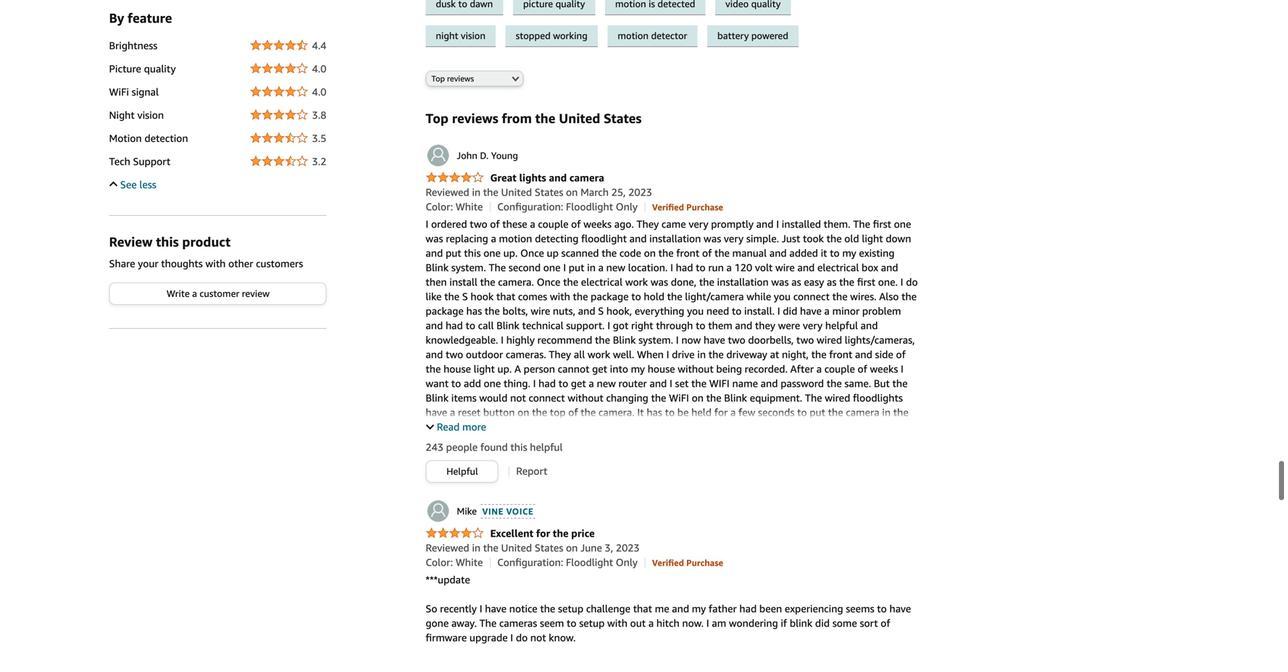 Task type: vqa. For each thing, say whether or not it's contained in the screenshot.
she corresponding to she loves lipstick
no



Task type: locate. For each thing, give the bounding box(es) containing it.
wired down "same."
[[825, 392, 850, 404]]

2 horizontal spatial put
[[810, 407, 825, 419]]

1 vertical spatial outside
[[582, 653, 616, 654]]

technical
[[522, 320, 564, 332]]

more
[[462, 421, 486, 433]]

run
[[708, 262, 724, 274]]

0 vertical spatial push
[[830, 436, 852, 448]]

cameras inside so recently i have notice the setup challenge that me and my father had been experiencing seems to have gone away.  the cameras seem to setup with out a hitch now.  i am wondering if blink did some sort of firmware upgrade i do not know.
[[499, 618, 537, 629]]

this inside i ordered two of these a couple of weeks ago.  they came very promptly and i installed them.  the first one was replacing a motion detecting floodlight and installation was very simple.  just took the old light down and put this one up.  once up scanned the code on the front of the manual and added it to my existing blink system.  the second one i put in a new location.  i had to run a 120 volt wire and electrical box and then install the camera.  once the electrical work was done, the installation was as easy as the first one.  i do like the s hook that comes with the package to hold the light/camera while you connect the wires.  also the package has the bolts, wire nuts, and s hook, everything you need to install.  i did have a minor problem and had to call blink technical support.  i got right through to them and they were very helpful and knowledgeable.  i highly recommend the blink system.  i now have two doorbells, two wired lights/cameras, and two outdoor cameras.  they all work well.  when i drive in the driveway at night, the front and side of the house light up.  a person cannot get into my house without being recorded.  after a couple of weeks i want to add one thing.  i had to get a new router and i set the wifi name and password the same.  but the blink items would not connect without changing the wifi on the blink equipment.  the wired floodlights have a reset button on the top of the camera.  it has to be held for a few seconds to put the camera in the proper mode for resetting the wifi.  this is just stupid.  these cameras are made to be installed on the outside of houses up on walls.  one my cameras requires a 24 ft extension to get to it to push the reset button.  the engineers who designed the camera should have thought of this.  so i still think these are great items, but just realize that if you need to change your wifi you are going to be climbing up on a ladder to change the wifi on these wired floodlight cameras.
[[464, 247, 481, 259]]

have up were at the right of page
[[800, 305, 822, 317]]

4.0 up 3.8
[[312, 86, 327, 98]]

reset inside i just lowered the rating to 3.  first after getting a new router i had difficulty connecting the 2 wired flood lights to it.  on about the third call to support i learned for the first time that the blink products only support 2.4 ghz wifi.  this is a brand new product and i just can't imagine why they would design a product like this in 2022.  i think it is a real design deficiency.  second, i normally have my iphone on the 5 ghz wifi and i also just learned that in order to configure the blink products you have to be on the 2.4 ghz wifi.  i wish i would have known this when i first got my units.  it would have saved me a lot of time and frustration.  i had to climb the 24 ft extension ladder again today to get one of the wired floodlights working. so i think these are good products with limitations.  i think the biggest one is that the only way to connect to a different wifi or to reconnect if the connection is lost is to push the reset button.  and since a lot of these will be mounted high on an outside wall, that will mean climbing a ladder.
[[756, 639, 778, 650]]

will
[[453, 653, 470, 654], [665, 653, 681, 654]]

requires
[[646, 436, 683, 448]]

243 people found this helpful
[[426, 441, 563, 453]]

1 vertical spatial so
[[426, 603, 437, 615]]

2 reviewed from the top
[[426, 542, 469, 554]]

and up the support.
[[578, 305, 595, 317]]

1 vertical spatial states
[[535, 186, 563, 198]]

3.
[[550, 508, 559, 520]]

it.
[[466, 523, 475, 535]]

1 vertical spatial reviews
[[452, 111, 498, 126]]

stopped working link
[[506, 25, 608, 47]]

button. up ladder.
[[781, 639, 815, 650]]

2 white from the top
[[456, 557, 483, 569]]

that inside so recently i have notice the setup challenge that me and my father had been experiencing seems to have gone away.  the cameras seem to setup with out a hitch now.  i am wondering if blink did some sort of firmware upgrade i do not know.
[[633, 603, 652, 615]]

time up imagine
[[734, 523, 755, 535]]

wire right volt
[[775, 262, 795, 274]]

connect right way
[[875, 624, 911, 636]]

my left units.
[[635, 581, 649, 593]]

work
[[625, 276, 648, 288], [588, 349, 610, 361]]

couple
[[538, 218, 569, 230], [825, 363, 855, 375]]

1 vertical spatial only
[[819, 624, 839, 636]]

extender collapse image
[[109, 181, 118, 190]]

1 horizontal spatial outside
[[582, 653, 616, 654]]

you inside i just lowered the rating to 3.  first after getting a new router i had difficulty connecting the 2 wired flood lights to it.  on about the third call to support i learned for the first time that the blink products only support 2.4 ghz wifi.  this is a brand new product and i just can't imagine why they would design a product like this in 2022.  i think it is a real design deficiency.  second, i normally have my iphone on the 5 ghz wifi and i also just learned that in order to configure the blink products you have to be on the 2.4 ghz wifi.  i wish i would have known this when i first got my units.  it would have saved me a lot of time and frustration.  i had to climb the 24 ft extension ladder again today to get one of the wired floodlights working. so i think these are good products with limitations.  i think the biggest one is that the only way to connect to a different wifi or to reconnect if the connection is lost is to push the reset button.  and since a lot of these will be mounted high on an outside wall, that will mean climbing a ladder.
[[734, 566, 751, 578]]

0 horizontal spatial router
[[619, 378, 647, 390]]

2.4
[[464, 537, 479, 549], [837, 566, 851, 578]]

only up and
[[819, 624, 839, 636]]

the inside so recently i have notice the setup challenge that me and my father had been experiencing seems to have gone away.  the cameras seem to setup with out a hitch now.  i am wondering if blink did some sort of firmware upgrade i do not know.
[[480, 618, 497, 629]]

first up challenge
[[596, 581, 614, 593]]

not
[[510, 392, 526, 404], [530, 632, 546, 644]]

it inside i just lowered the rating to 3.  first after getting a new router i had difficulty connecting the 2 wired flood lights to it.  on about the third call to support i learned for the first time that the blink products only support 2.4 ghz wifi.  this is a brand new product and i just can't imagine why they would design a product like this in 2022.  i think it is a real design deficiency.  second, i normally have my iphone on the 5 ghz wifi and i also just learned that in order to configure the blink products you have to be on the 2.4 ghz wifi.  i wish i would have known this when i first got my units.  it would have saved me a lot of time and frustration.  i had to climb the 24 ft extension ladder again today to get one of the wired floodlights working. so i think these are good products with limitations.  i think the biggest one is that the only way to connect to a different wifi or to reconnect if the connection is lost is to push the reset button.  and since a lot of these will be mounted high on an outside wall, that will mean climbing a ladder.
[[536, 552, 542, 564]]

1 horizontal spatial house
[[648, 363, 675, 375]]

of up run
[[702, 247, 712, 259]]

1 vertical spatial verified purchase
[[652, 558, 723, 568]]

outside inside i just lowered the rating to 3.  first after getting a new router i had difficulty connecting the 2 wired flood lights to it.  on about the third call to support i learned for the first time that the blink products only support 2.4 ghz wifi.  this is a brand new product and i just can't imagine why they would design a product like this in 2022.  i think it is a real design deficiency.  second, i normally have my iphone on the 5 ghz wifi and i also just learned that in order to configure the blink products you have to be on the 2.4 ghz wifi.  i wish i would have known this when i first got my units.  it would have saved me a lot of time and frustration.  i had to climb the 24 ft extension ladder again today to get one of the wired floodlights working. so i think these are good products with limitations.  i think the biggest one is that the only way to connect to a different wifi or to reconnect if the connection is lost is to push the reset button.  and since a lot of these will be mounted high on an outside wall, that will mean climbing a ladder.
[[582, 653, 616, 654]]

1 vertical spatial push
[[713, 639, 735, 650]]

vision for night vision
[[137, 109, 164, 121]]

it
[[821, 247, 827, 259], [808, 436, 815, 448], [536, 552, 542, 564]]

1 like from the top
[[426, 291, 442, 303]]

united
[[559, 111, 600, 126], [501, 186, 532, 198], [501, 542, 532, 554]]

1 verified from the top
[[652, 202, 684, 212]]

on up the location.
[[644, 247, 656, 259]]

was down promptly
[[704, 233, 721, 245]]

1 vertical spatial your
[[650, 465, 671, 477]]

0 horizontal spatial if
[[548, 465, 555, 477]]

wired down "minor"
[[817, 334, 842, 346]]

this inside i just lowered the rating to 3.  first after getting a new router i had difficulty connecting the 2 wired flood lights to it.  on about the third call to support i learned for the first time that the blink products only support 2.4 ghz wifi.  this is a brand new product and i just can't imagine why they would design a product like this in 2022.  i think it is a real design deficiency.  second, i normally have my iphone on the 5 ghz wifi and i also just learned that in order to configure the blink products you have to be on the 2.4 ghz wifi.  i wish i would have known this when i first got my units.  it would have saved me a lot of time and frustration.  i had to climb the 24 ft extension ladder again today to get one of the wired floodlights working. so i think these are good products with limitations.  i think the biggest one is that the only way to connect to a different wifi or to reconnect if the connection is lost is to push the reset button.  and since a lot of these will be mounted high on an outside wall, that will mean climbing a ladder.
[[525, 537, 544, 549]]

0 horizontal spatial not
[[510, 392, 526, 404]]

floodlight down june at bottom left
[[566, 557, 613, 569]]

2023 right the 3,
[[616, 542, 640, 554]]

only
[[616, 201, 638, 213], [616, 557, 638, 569]]

reviewed for reviewed in the united states on june 3, 2023
[[426, 542, 469, 554]]

2 verified from the top
[[652, 558, 684, 568]]

of right sort
[[881, 618, 890, 629]]

the up upgrade
[[480, 618, 497, 629]]

1 only from the top
[[616, 201, 638, 213]]

motion
[[618, 30, 649, 41], [499, 233, 532, 245]]

2 configuration: floodlight only from the top
[[497, 557, 638, 569]]

my inside so recently i have notice the setup challenge that me and my father had been experiencing seems to have gone away.  the cameras seem to setup with out a hitch now.  i am wondering if blink did some sort of firmware upgrade i do not know.
[[692, 603, 706, 615]]

0 horizontal spatial product
[[182, 234, 231, 250]]

white up ***update
[[456, 557, 483, 569]]

2 vertical spatial camera
[[614, 450, 648, 462]]

white for excellent
[[456, 557, 483, 569]]

out
[[630, 618, 646, 629]]

package
[[591, 291, 629, 303], [426, 305, 464, 317]]

2 | image from the top
[[490, 558, 491, 568]]

0 vertical spatial 24
[[693, 436, 705, 448]]

0 vertical spatial outside
[[426, 436, 460, 448]]

1 vertical spatial verified
[[652, 558, 684, 568]]

top for top reviews from the united states
[[426, 111, 449, 126]]

so right this.
[[782, 450, 794, 462]]

was down volt
[[771, 276, 789, 288]]

0 horizontal spatial couple
[[538, 218, 569, 230]]

ghz down 5
[[854, 566, 873, 578]]

2 color: from the top
[[426, 557, 453, 569]]

1 vertical spatial has
[[647, 407, 662, 419]]

night vision link
[[426, 25, 506, 47]]

or
[[508, 639, 518, 650]]

1 vertical spatial design
[[583, 552, 613, 564]]

camera down "same."
[[846, 407, 880, 419]]

1 verified purchase link from the top
[[652, 201, 723, 213]]

24 inside i just lowered the rating to 3.  first after getting a new router i had difficulty connecting the 2 wired flood lights to it.  on about the third call to support i learned for the first time that the blink products only support 2.4 ghz wifi.  this is a brand new product and i just can't imagine why they would design a product like this in 2022.  i think it is a real design deficiency.  second, i normally have my iphone on the 5 ghz wifi and i also just learned that in order to configure the blink products you have to be on the 2.4 ghz wifi.  i wish i would have known this when i first got my units.  it would have saved me a lot of time and frustration.  i had to climb the 24 ft extension ladder again today to get one of the wired floodlights working. so i think these are good products with limitations.  i think the biggest one is that the only way to connect to a different wifi or to reconnect if the connection is lost is to push the reset button.  and since a lot of these will be mounted high on an outside wall, that will mean climbing a ladder.
[[564, 595, 576, 607]]

camera.
[[498, 276, 534, 288], [599, 407, 635, 419]]

call inside i ordered two of these a couple of weeks ago.  they came very promptly and i installed them.  the first one was replacing a motion detecting floodlight and installation was very simple.  just took the old light down and put this one up.  once up scanned the code on the front of the manual and added it to my existing blink system.  the second one i put in a new location.  i had to run a 120 volt wire and electrical box and then install the camera.  once the electrical work was done, the installation was as easy as the first one.  i do like the s hook that comes with the package to hold the light/camera while you connect the wires.  also the package has the bolts, wire nuts, and s hook, everything you need to install.  i did have a minor problem and had to call blink technical support.  i got right through to them and they were very helpful and knowledgeable.  i highly recommend the blink system.  i now have two doorbells, two wired lights/cameras, and two outdoor cameras.  they all work well.  when i drive in the driveway at night, the front and side of the house light up.  a person cannot get into my house without being recorded.  after a couple of weeks i want to add one thing.  i had to get a new router and i set the wifi name and password the same.  but the blink items would not connect without changing the wifi on the blink equipment.  the wired floodlights have a reset button on the top of the camera.  it has to be held for a few seconds to put the camera in the proper mode for resetting the wifi.  this is just stupid.  these cameras are made to be installed on the outside of houses up on walls.  one my cameras requires a 24 ft extension to get to it to push the reset button.  the engineers who designed the camera should have thought of this.  so i still think these are great items, but just realize that if you need to change your wifi you are going to be climbing up on a ladder to change the wifi on these wired floodlight cameras.
[[478, 320, 494, 332]]

me right saved
[[773, 581, 788, 593]]

bolts,
[[503, 305, 528, 317]]

2 horizontal spatial up
[[831, 465, 843, 477]]

review
[[242, 288, 270, 299]]

1 vertical spatial this
[[525, 537, 544, 549]]

the inside so recently i have notice the setup challenge that me and my father had been experiencing seems to have gone away.  the cameras seem to setup with out a hitch now.  i am wondering if blink did some sort of firmware upgrade i do not know.
[[540, 603, 555, 615]]

electrical
[[818, 262, 859, 274], [581, 276, 623, 288]]

imagine
[[724, 537, 761, 549]]

floodlight for march
[[566, 201, 613, 213]]

call inside i just lowered the rating to 3.  first after getting a new router i had difficulty connecting the 2 wired flood lights to it.  on about the third call to support i learned for the first time that the blink products only support 2.4 ghz wifi.  this is a brand new product and i just can't imagine why they would design a product like this in 2022.  i think it is a real design deficiency.  second, i normally have my iphone on the 5 ghz wifi and i also just learned that in order to configure the blink products you have to be on the 2.4 ghz wifi.  i wish i would have known this when i first got my units.  it would have saved me a lot of time and frustration.  i had to climb the 24 ft extension ladder again today to get one of the wired floodlights working. so i think these are good products with limitations.  i think the biggest one is that the only way to connect to a different wifi or to reconnect if the connection is lost is to push the reset button.  and since a lot of these will be mounted high on an outside wall, that will mean climbing a ladder.
[[567, 523, 583, 535]]

color: up ***update
[[426, 557, 453, 569]]

they right ago.
[[637, 218, 659, 230]]

got inside i ordered two of these a couple of weeks ago.  they came very promptly and i installed them.  the first one was replacing a motion detecting floodlight and installation was very simple.  just took the old light down and put this one up.  once up scanned the code on the front of the manual and added it to my existing blink system.  the second one i put in a new location.  i had to run a 120 volt wire and electrical box and then install the camera.  once the electrical work was done, the installation was as easy as the first one.  i do like the s hook that comes with the package to hold the light/camera while you connect the wires.  also the package has the bolts, wire nuts, and s hook, everything you need to install.  i did have a minor problem and had to call blink technical support.  i got right through to them and they were very helpful and knowledgeable.  i highly recommend the blink system.  i now have two doorbells, two wired lights/cameras, and two outdoor cameras.  they all work well.  when i drive in the driveway at night, the front and side of the house light up.  a person cannot get into my house without being recorded.  after a couple of weeks i want to add one thing.  i had to get a new router and i set the wifi name and password the same.  but the blink items would not connect without changing the wifi on the blink equipment.  the wired floodlights have a reset button on the top of the camera.  it has to be held for a few seconds to put the camera in the proper mode for resetting the wifi.  this is just stupid.  these cameras are made to be installed on the outside of houses up on walls.  one my cameras requires a 24 ft extension to get to it to push the reset button.  the engineers who designed the camera should have thought of this.  so i still think these are great items, but just realize that if you need to change your wifi you are going to be climbing up on a ladder to change the wifi on these wired floodlight cameras.
[[613, 320, 629, 332]]

2 purchase from the top
[[686, 558, 723, 568]]

top
[[432, 74, 445, 83], [426, 111, 449, 126]]

0 horizontal spatial light
[[474, 363, 495, 375]]

night
[[109, 109, 135, 121]]

color: white for reviewed in the united states on march 25, 2023
[[426, 201, 483, 213]]

change down items,
[[426, 479, 459, 491]]

1 horizontal spatial front
[[829, 349, 853, 361]]

be down different on the bottom left of page
[[472, 653, 484, 654]]

brightness
[[109, 40, 158, 51]]

it
[[637, 407, 644, 419], [680, 581, 687, 593]]

0 vertical spatial reviewed
[[426, 186, 469, 198]]

me up hitch
[[655, 603, 669, 615]]

| image for excellent
[[490, 558, 491, 568]]

house down when
[[648, 363, 675, 375]]

1 vertical spatial extension
[[589, 595, 633, 607]]

1 vertical spatial work
[[588, 349, 610, 361]]

0 horizontal spatial camera.
[[498, 276, 534, 288]]

did
[[783, 305, 798, 317], [815, 618, 830, 629]]

0 horizontal spatial weeks
[[584, 218, 612, 230]]

like down then
[[426, 291, 442, 303]]

1 color: from the top
[[426, 201, 453, 213]]

lights
[[519, 172, 546, 184], [426, 523, 451, 535]]

helpful inside i ordered two of these a couple of weeks ago.  they came very promptly and i installed them.  the first one was replacing a motion detecting floodlight and installation was very simple.  just took the old light down and put this one up.  once up scanned the code on the front of the manual and added it to my existing blink system.  the second one i put in a new location.  i had to run a 120 volt wire and electrical box and then install the camera.  once the electrical work was done, the installation was as easy as the first one.  i do like the s hook that comes with the package to hold the light/camera while you connect the wires.  also the package has the bolts, wire nuts, and s hook, everything you need to install.  i did have a minor problem and had to call blink technical support.  i got right through to them and they were very helpful and knowledgeable.  i highly recommend the blink system.  i now have two doorbells, two wired lights/cameras, and two outdoor cameras.  they all work well.  when i drive in the driveway at night, the front and side of the house light up.  a person cannot get into my house without being recorded.  after a couple of weeks i want to add one thing.  i had to get a new router and i set the wifi name and password the same.  but the blink items would not connect without changing the wifi on the blink equipment.  the wired floodlights have a reset button on the top of the camera.  it has to be held for a few seconds to put the camera in the proper mode for resetting the wifi.  this is just stupid.  these cameras are made to be installed on the outside of houses up on walls.  one my cameras requires a 24 ft extension to get to it to push the reset button.  the engineers who designed the camera should have thought of this.  so i still think these are great items, but just realize that if you need to change your wifi you are going to be climbing up on a ladder to change the wifi on these wired floodlight cameras.
[[825, 320, 858, 332]]

is down been
[[769, 624, 776, 636]]

weeks left ago.
[[584, 218, 612, 230]]

so inside i just lowered the rating to 3.  first after getting a new router i had difficulty connecting the 2 wired flood lights to it.  on about the third call to support i learned for the first time that the blink products only support 2.4 ghz wifi.  this is a brand new product and i just can't imagine why they would design a product like this in 2022.  i think it is a real design deficiency.  second, i normally have my iphone on the 5 ghz wifi and i also just learned that in order to configure the blink products you have to be on the 2.4 ghz wifi.  i wish i would have known this when i first got my units.  it would have saved me a lot of time and frustration.  i had to climb the 24 ft extension ladder again today to get one of the wired floodlights working. so i think these are good products with limitations.  i think the biggest one is that the only way to connect to a different wifi or to reconnect if the connection is lost is to push the reset button.  and since a lot of these will be mounted high on an outside wall, that will mean climbing a ladder.
[[426, 624, 437, 636]]

thing.
[[504, 378, 531, 390]]

white
[[456, 201, 483, 213], [456, 557, 483, 569]]

1 vertical spatial not
[[530, 632, 546, 644]]

package up hook, on the top left of the page
[[591, 291, 629, 303]]

cameras. down highly
[[506, 349, 546, 361]]

ghz up 2022.
[[482, 537, 501, 549]]

new
[[606, 262, 626, 274], [597, 378, 616, 390], [653, 508, 673, 520], [594, 537, 613, 549]]

2 vertical spatial if
[[581, 639, 587, 650]]

had up done,
[[676, 262, 693, 274]]

| image for excellent for the price
[[645, 558, 645, 568]]

who
[[530, 450, 549, 462]]

1 vertical spatial light
[[474, 363, 495, 375]]

2 horizontal spatial product
[[880, 537, 916, 549]]

have
[[800, 305, 822, 317], [704, 334, 725, 346], [426, 407, 447, 419], [684, 450, 705, 462], [754, 552, 776, 564], [754, 566, 775, 578], [486, 581, 507, 593], [720, 581, 742, 593], [485, 603, 507, 615], [890, 603, 911, 615]]

of
[[490, 218, 500, 230], [571, 218, 581, 230], [702, 247, 712, 259], [896, 349, 906, 361], [858, 363, 867, 375], [568, 407, 578, 419], [462, 436, 472, 448], [748, 450, 758, 462], [814, 581, 823, 593], [774, 595, 784, 607], [881, 618, 890, 629], [888, 639, 897, 650]]

configuration: floodlight only down march
[[497, 201, 638, 213]]

floodlights inside i ordered two of these a couple of weeks ago.  they came very promptly and i installed them.  the first one was replacing a motion detecting floodlight and installation was very simple.  just took the old light down and put this one up.  once up scanned the code on the front of the manual and added it to my existing blink system.  the second one i put in a new location.  i had to run a 120 volt wire and electrical box and then install the camera.  once the electrical work was done, the installation was as easy as the first one.  i do like the s hook that comes with the package to hold the light/camera while you connect the wires.  also the package has the bolts, wire nuts, and s hook, everything you need to install.  i did have a minor problem and had to call blink technical support.  i got right through to them and they were very helpful and knowledgeable.  i highly recommend the blink system.  i now have two doorbells, two wired lights/cameras, and two outdoor cameras.  they all work well.  when i drive in the driveway at night, the front and side of the house light up.  a person cannot get into my house without being recorded.  after a couple of weeks i want to add one thing.  i had to get a new router and i set the wifi name and password the same.  but the blink items would not connect without changing the wifi on the blink equipment.  the wired floodlights have a reset button on the top of the camera.  it has to be held for a few seconds to put the camera in the proper mode for resetting the wifi.  this is just stupid.  these cameras are made to be installed on the outside of houses up on walls.  one my cameras requires a 24 ft extension to get to it to push the reset button.  the engineers who designed the camera should have thought of this.  so i still think these are great items, but just realize that if you need to change your wifi you are going to be climbing up on a ladder to change the wifi on these wired floodlight cameras.
[[853, 392, 903, 404]]

1 purchase from the top
[[686, 202, 723, 212]]

0 vertical spatial put
[[446, 247, 461, 259]]

if inside so recently i have notice the setup challenge that me and my father had been experiencing seems to have gone away.  the cameras seem to setup with out a hitch now.  i am wondering if blink did some sort of firmware upgrade i do not know.
[[781, 618, 787, 629]]

1 vertical spatial ft
[[578, 595, 586, 607]]

router inside i just lowered the rating to 3.  first after getting a new router i had difficulty connecting the 2 wired flood lights to it.  on about the third call to support i learned for the first time that the blink products only support 2.4 ghz wifi.  this is a brand new product and i just can't imagine why they would design a product like this in 2022.  i think it is a real design deficiency.  second, i normally have my iphone on the 5 ghz wifi and i also just learned that in order to configure the blink products you have to be on the 2.4 ghz wifi.  i wish i would have known this when i first got my units.  it would have saved me a lot of time and frustration.  i had to climb the 24 ft extension ladder again today to get one of the wired floodlights working. so i think these are good products with limitations.  i think the biggest one is that the only way to connect to a different wifi or to reconnect if the connection is lost is to push the reset button.  and since a lot of these will be mounted high on an outside wall, that will mean climbing a ladder.
[[675, 508, 704, 520]]

1 vertical spatial it
[[680, 581, 687, 593]]

sort
[[860, 618, 878, 629]]

1 vertical spatial verified purchase link
[[652, 557, 723, 569]]

d.
[[480, 150, 489, 161]]

1 reviewed from the top
[[426, 186, 469, 198]]

0 vertical spatial color: white
[[426, 201, 483, 213]]

as
[[792, 276, 801, 288], [827, 276, 837, 288]]

it up again
[[680, 581, 687, 593]]

vision for night vision
[[461, 30, 486, 41]]

1 vertical spatial floodlights
[[833, 595, 883, 607]]

products down 2
[[823, 523, 864, 535]]

think up different on the bottom left of page
[[446, 624, 469, 636]]

1 vertical spatial top
[[426, 111, 449, 126]]

1 vertical spatial ladder
[[636, 595, 665, 607]]

configuration: floodlight only for march
[[497, 201, 638, 213]]

now.
[[682, 618, 704, 629]]

think down excellent
[[509, 552, 533, 564]]

0 horizontal spatial ft
[[578, 595, 586, 607]]

on up held
[[692, 392, 704, 404]]

0 horizontal spatial vision
[[137, 109, 164, 121]]

going
[[733, 465, 759, 477]]

2 horizontal spatial reset
[[872, 436, 895, 448]]

call up the brand
[[567, 523, 583, 535]]

name
[[732, 378, 758, 390]]

2 vertical spatial connect
[[875, 624, 911, 636]]

replacing
[[446, 233, 488, 245]]

1 color: white from the top
[[426, 201, 483, 213]]

wifi up mounted
[[489, 639, 506, 650]]

this inside i ordered two of these a couple of weeks ago.  they came very promptly and i installed them.  the first one was replacing a motion detecting floodlight and installation was very simple.  just took the old light down and put this one up.  once up scanned the code on the front of the manual and added it to my existing blink system.  the second one i put in a new location.  i had to run a 120 volt wire and electrical box and then install the camera.  once the electrical work was done, the installation was as easy as the first one.  i do like the s hook that comes with the package to hold the light/camera while you connect the wires.  also the package has the bolts, wire nuts, and s hook, everything you need to install.  i did have a minor problem and had to call blink technical support.  i got right through to them and they were very helpful and knowledgeable.  i highly recommend the blink system.  i now have two doorbells, two wired lights/cameras, and two outdoor cameras.  they all work well.  when i drive in the driveway at night, the front and side of the house light up.  a person cannot get into my house without being recorded.  after a couple of weeks i want to add one thing.  i had to get a new router and i set the wifi name and password the same.  but the blink items would not connect without changing the wifi on the blink equipment.  the wired floodlights have a reset button on the top of the camera.  it has to be held for a few seconds to put the camera in the proper mode for resetting the wifi.  this is just stupid.  these cameras are made to be installed on the outside of houses up on walls.  one my cameras requires a 24 ft extension to get to it to push the reset button.  the engineers who designed the camera should have thought of this.  so i still think these are great items, but just realize that if you need to change your wifi you are going to be climbing up on a ladder to change the wifi on these wired floodlight cameras.
[[591, 421, 610, 433]]

0 horizontal spatial extension
[[589, 595, 633, 607]]

floodlight
[[566, 201, 613, 213], [566, 557, 613, 569]]

0 horizontal spatial without
[[568, 392, 604, 404]]

top
[[550, 407, 566, 419]]

floodlights inside i just lowered the rating to 3.  first after getting a new router i had difficulty connecting the 2 wired flood lights to it.  on about the third call to support i learned for the first time that the blink products only support 2.4 ghz wifi.  this is a brand new product and i just can't imagine why they would design a product like this in 2022.  i think it is a real design deficiency.  second, i normally have my iphone on the 5 ghz wifi and i also just learned that in order to configure the blink products you have to be on the 2.4 ghz wifi.  i wish i would have known this when i first got my units.  it would have saved me a lot of time and frustration.  i had to climb the 24 ft extension ladder again today to get one of the wired floodlights working. so i think these are good products with limitations.  i think the biggest one is that the only way to connect to a different wifi or to reconnect if the connection is lost is to push the reset button.  and since a lot of these will be mounted high on an outside wall, that will mean climbing a ladder.
[[833, 595, 883, 607]]

not inside i ordered two of these a couple of weeks ago.  they came very promptly and i installed them.  the first one was replacing a motion detecting floodlight and installation was very simple.  just took the old light down and put this one up.  once up scanned the code on the front of the manual and added it to my existing blink system.  the second one i put in a new location.  i had to run a 120 volt wire and electrical box and then install the camera.  once the electrical work was done, the installation was as easy as the first one.  i do like the s hook that comes with the package to hold the light/camera while you connect the wires.  also the package has the bolts, wire nuts, and s hook, everything you need to install.  i did have a minor problem and had to call blink technical support.  i got right through to them and they were very helpful and knowledgeable.  i highly recommend the blink system.  i now have two doorbells, two wired lights/cameras, and two outdoor cameras.  they all work well.  when i drive in the driveway at night, the front and side of the house light up.  a person cannot get into my house without being recorded.  after a couple of weeks i want to add one thing.  i had to get a new router and i set the wifi name and password the same.  but the blink items would not connect without changing the wifi on the blink equipment.  the wired floodlights have a reset button on the top of the camera.  it has to be held for a few seconds to put the camera in the proper mode for resetting the wifi.  this is just stupid.  these cameras are made to be installed on the outside of houses up on walls.  one my cameras requires a 24 ft extension to get to it to push the reset button.  the engineers who designed the camera should have thought of this.  so i still think these are great items, but just realize that if you need to change your wifi you are going to be climbing up on a ladder to change the wifi on these wired floodlight cameras.
[[510, 392, 526, 404]]

just up second,
[[680, 537, 697, 549]]

like inside i just lowered the rating to 3.  first after getting a new router i had difficulty connecting the 2 wired flood lights to it.  on about the third call to support i learned for the first time that the blink products only support 2.4 ghz wifi.  this is a brand new product and i just can't imagine why they would design a product like this in 2022.  i think it is a real design deficiency.  second, i normally have my iphone on the 5 ghz wifi and i also just learned that in order to configure the blink products you have to be on the 2.4 ghz wifi.  i wish i would have known this when i first got my units.  it would have saved me a lot of time and frustration.  i had to climb the 24 ft extension ladder again today to get one of the wired floodlights working. so i think these are good products with limitations.  i think the biggest one is that the only way to connect to a different wifi or to reconnect if the connection is lost is to push the reset button.  and since a lot of these will be mounted high on an outside wall, that will mean climbing a ladder.
[[426, 552, 442, 564]]

one right add
[[484, 378, 501, 390]]

wires.
[[850, 291, 877, 303]]

excellent
[[490, 528, 534, 540]]

do
[[906, 276, 918, 288], [516, 632, 528, 644]]

see
[[120, 179, 137, 191]]

1 vertical spatial front
[[829, 349, 853, 361]]

white up ordered
[[456, 201, 483, 213]]

cameras down stupid.
[[605, 436, 643, 448]]

items
[[451, 392, 477, 404]]

electrical up easy
[[818, 262, 859, 274]]

got
[[613, 320, 629, 332], [617, 581, 633, 593]]

for inside i just lowered the rating to 3.  first after getting a new router i had difficulty connecting the 2 wired flood lights to it.  on about the third call to support i learned for the first time that the blink products only support 2.4 ghz wifi.  this is a brand new product and i just can't imagine why they would design a product like this in 2022.  i think it is a real design deficiency.  second, i normally have my iphone on the 5 ghz wifi and i also just learned that in order to configure the blink products you have to be on the 2.4 ghz wifi.  i wish i would have known this when i first got my units.  it would have saved me a lot of time and frustration.  i had to climb the 24 ft extension ladder again today to get one of the wired floodlights working. so i think these are good products with limitations.  i think the biggest one is that the only way to connect to a different wifi or to reconnect if the connection is lost is to push the reset button.  and since a lot of these will be mounted high on an outside wall, that will mean climbing a ladder.
[[679, 523, 693, 535]]

that up bolts,
[[496, 291, 516, 303]]

0 horizontal spatial helpful
[[530, 441, 563, 453]]

25,
[[611, 186, 626, 198]]

2 verified purchase from the top
[[652, 558, 723, 568]]

when
[[563, 581, 588, 593]]

wire
[[775, 262, 795, 274], [531, 305, 550, 317]]

verified up units.
[[652, 558, 684, 568]]

0 vertical spatial button.
[[426, 450, 460, 462]]

1 floodlight from the top
[[566, 201, 613, 213]]

configuration: for for
[[497, 557, 563, 569]]

write
[[167, 288, 190, 299]]

would up button
[[479, 392, 508, 404]]

only for 25,
[[616, 201, 638, 213]]

0 vertical spatial they
[[755, 320, 776, 332]]

1 vertical spatial color:
[[426, 557, 453, 569]]

this down third
[[525, 537, 544, 549]]

1 vertical spatial white
[[456, 557, 483, 569]]

camera inside great lights and camera link
[[570, 172, 604, 184]]

0 horizontal spatial this
[[525, 537, 544, 549]]

1 vertical spatial 4.0
[[312, 86, 327, 98]]

2 vertical spatial | image
[[645, 558, 645, 568]]

wifi.
[[566, 421, 589, 433]]

see less
[[120, 179, 156, 191]]

on down resetting
[[524, 436, 536, 448]]

1 horizontal spatial as
[[827, 276, 837, 288]]

2 only from the top
[[616, 557, 638, 569]]

color: white up ***update
[[426, 557, 483, 569]]

0 vertical spatial your
[[138, 258, 158, 270]]

2023
[[629, 186, 652, 198], [616, 542, 640, 554]]

4.0
[[312, 63, 327, 75], [312, 86, 327, 98]]

had up wondering at bottom
[[740, 603, 757, 615]]

good
[[517, 624, 540, 636]]

is down changing
[[613, 421, 620, 433]]

color: white for reviewed in the united states on june 3, 2023
[[426, 557, 483, 569]]

your down should
[[650, 465, 671, 477]]

0 horizontal spatial very
[[689, 218, 709, 230]]

product down flood
[[880, 537, 916, 549]]

for up reviewed in the united states on june 3, 2023
[[536, 528, 550, 540]]

brand
[[564, 537, 591, 549]]

extension
[[718, 436, 763, 448], [589, 595, 633, 607]]

lot up experiencing
[[798, 581, 811, 593]]

1 white from the top
[[456, 201, 483, 213]]

electrical up hook, on the top left of the page
[[581, 276, 623, 288]]

share
[[109, 258, 135, 270]]

of right since at the bottom of the page
[[888, 639, 897, 650]]

outside
[[426, 436, 460, 448], [582, 653, 616, 654]]

4.0 for picture quality
[[312, 63, 327, 75]]

picture quality
[[109, 63, 176, 75]]

volt
[[755, 262, 773, 274]]

after
[[584, 508, 607, 520]]

with inside i ordered two of these a couple of weeks ago.  they came very promptly and i installed them.  the first one was replacing a motion detecting floodlight and installation was very simple.  just took the old light down and put this one up.  once up scanned the code on the front of the manual and added it to my existing blink system.  the second one i put in a new location.  i had to run a 120 volt wire and electrical box and then install the camera.  once the electrical work was done, the installation was as easy as the first one.  i do like the s hook that comes with the package to hold the light/camera while you connect the wires.  also the package has the bolts, wire nuts, and s hook, everything you need to install.  i did have a minor problem and had to call blink technical support.  i got right through to them and they were very helpful and knowledgeable.  i highly recommend the blink system.  i now have two doorbells, two wired lights/cameras, and two outdoor cameras.  they all work well.  when i drive in the driveway at night, the front and side of the house light up.  a person cannot get into my house without being recorded.  after a couple of weeks i want to add one thing.  i had to get a new router and i set the wifi name and password the same.  but the blink items would not connect without changing the wifi on the blink equipment.  the wired floodlights have a reset button on the top of the camera.  it has to be held for a few seconds to put the camera in the proper mode for resetting the wifi.  this is just stupid.  these cameras are made to be installed on the outside of houses up on walls.  one my cameras requires a 24 ft extension to get to it to push the reset button.  the engineers who designed the camera should have thought of this.  so i still think these are great items, but just realize that if you need to change your wifi you are going to be climbing up on a ladder to change the wifi on these wired floodlight cameras.
[[550, 291, 570, 303]]

1 horizontal spatial lights
[[519, 172, 546, 184]]

with inside i just lowered the rating to 3.  first after getting a new router i had difficulty connecting the 2 wired flood lights to it.  on about the third call to support i learned for the first time that the blink products only support 2.4 ghz wifi.  this is a brand new product and i just can't imagine why they would design a product like this in 2022.  i think it is a real design deficiency.  second, i normally have my iphone on the 5 ghz wifi and i also just learned that in order to configure the blink products you have to be on the 2.4 ghz wifi.  i wish i would have known this when i first got my units.  it would have saved me a lot of time and frustration.  i had to climb the 24 ft extension ladder again today to get one of the wired floodlights working. so i think these are good products with limitations.  i think the biggest one is that the only way to connect to a different wifi or to reconnect if the connection is lost is to push the reset button.  and since a lot of these will be mounted high on an outside wall, that will mean climbing a ladder.
[[586, 624, 606, 636]]

1 verified purchase from the top
[[652, 202, 723, 212]]

put down scanned
[[569, 262, 585, 274]]

purchase for reviewed in the united states on june 3, 2023
[[686, 558, 723, 568]]

do inside so recently i have notice the setup challenge that me and my father had been experiencing seems to have gone away.  the cameras seem to setup with out a hitch now.  i am wondering if blink did some sort of firmware upgrade i do not know.
[[516, 632, 528, 644]]

minor
[[832, 305, 860, 317]]

my up now. on the bottom of the page
[[692, 603, 706, 615]]

products
[[823, 523, 864, 535], [691, 566, 732, 578], [543, 624, 583, 636]]

1 horizontal spatial package
[[591, 291, 629, 303]]

in down it.
[[472, 542, 481, 554]]

push down biggest
[[713, 639, 735, 650]]

write a customer review link
[[110, 283, 326, 304]]

just left the mike
[[431, 508, 448, 520]]

2 configuration: from the top
[[497, 557, 563, 569]]

my right one
[[589, 436, 603, 448]]

0 vertical spatial floodlight
[[566, 201, 613, 213]]

| image
[[490, 202, 491, 212], [490, 558, 491, 568]]

1 vertical spatial cameras
[[605, 436, 643, 448]]

top down night
[[432, 74, 445, 83]]

my
[[842, 247, 857, 259], [631, 363, 645, 375], [589, 436, 603, 448], [778, 552, 792, 564], [635, 581, 649, 593], [692, 603, 706, 615]]

1 vertical spatial configuration: floodlight only
[[497, 557, 638, 569]]

0 vertical spatial installed
[[782, 218, 821, 230]]

0 vertical spatial 2023
[[629, 186, 652, 198]]

blink
[[426, 262, 449, 274], [497, 320, 520, 332], [613, 334, 636, 346], [426, 392, 449, 404], [724, 392, 747, 404], [798, 523, 821, 535]]

motion inside i ordered two of these a couple of weeks ago.  they came very promptly and i installed them.  the first one was replacing a motion detecting floodlight and installation was very simple.  just took the old light down and put this one up.  once up scanned the code on the front of the manual and added it to my existing blink system.  the second one i put in a new location.  i had to run a 120 volt wire and electrical box and then install the camera.  once the electrical work was done, the installation was as easy as the first one.  i do like the s hook that comes with the package to hold the light/camera while you connect the wires.  also the package has the bolts, wire nuts, and s hook, everything you need to install.  i did have a minor problem and had to call blink technical support.  i got right through to them and they were very helpful and knowledgeable.  i highly recommend the blink system.  i now have two doorbells, two wired lights/cameras, and two outdoor cameras.  they all work well.  when i drive in the driveway at night, the front and side of the house light up.  a person cannot get into my house without being recorded.  after a couple of weeks i want to add one thing.  i had to get a new router and i set the wifi name and password the same.  but the blink items would not connect without changing the wifi on the blink equipment.  the wired floodlights have a reset button on the top of the camera.  it has to be held for a few seconds to put the camera in the proper mode for resetting the wifi.  this is just stupid.  these cameras are made to be installed on the outside of houses up on walls.  one my cameras requires a 24 ft extension to get to it to push the reset button.  the engineers who designed the camera should have thought of this.  so i still think these are great items, but just realize that if you need to change your wifi you are going to be climbing up on a ladder to change the wifi on these wired floodlight cameras.
[[499, 233, 532, 245]]

1 vertical spatial button.
[[781, 639, 815, 650]]

got inside i just lowered the rating to 3.  first after getting a new router i had difficulty connecting the 2 wired flood lights to it.  on about the third call to support i learned for the first time that the blink products only support 2.4 ghz wifi.  this is a brand new product and i just can't imagine why they would design a product like this in 2022.  i think it is a real design deficiency.  second, i normally have my iphone on the 5 ghz wifi and i also just learned that in order to configure the blink products you have to be on the 2.4 ghz wifi.  i wish i would have known this when i first got my units.  it would have saved me a lot of time and frustration.  i had to climb the 24 ft extension ladder again today to get one of the wired floodlights working. so i think these are good products with limitations.  i think the biggest one is that the only way to connect to a different wifi or to reconnect if the connection is lost is to push the reset button.  and since a lot of these will be mounted high on an outside wall, that will mean climbing a ladder.
[[617, 581, 633, 593]]

if down who
[[548, 465, 555, 477]]

purchase for reviewed in the united states on march 25, 2023
[[686, 202, 723, 212]]

0 vertical spatial motion
[[618, 30, 649, 41]]

1 configuration: floodlight only from the top
[[497, 201, 638, 213]]

very right were at the right of page
[[803, 320, 823, 332]]

had
[[676, 262, 693, 274], [446, 320, 463, 332], [539, 378, 556, 390], [712, 508, 729, 520], [486, 595, 503, 607], [740, 603, 757, 615]]

review this product
[[109, 234, 231, 250]]

not inside so recently i have notice the setup challenge that me and my father had been experiencing seems to have gone away.  the cameras seem to setup with out a hitch now.  i am wondering if blink did some sort of firmware upgrade i do not know.
[[530, 632, 546, 644]]

product up share your thoughts with other customers
[[182, 234, 231, 250]]

a inside write a customer review link
[[192, 288, 197, 299]]

2 horizontal spatial camera
[[846, 407, 880, 419]]

front up "same."
[[829, 349, 853, 361]]

reviewed for reviewed in the united states on march 25, 2023
[[426, 186, 469, 198]]

engineers
[[482, 450, 527, 462]]

0 vertical spatial 4.0
[[312, 63, 327, 75]]

like inside i ordered two of these a couple of weeks ago.  they came very promptly and i installed them.  the first one was replacing a motion detecting floodlight and installation was very simple.  just took the old light down and put this one up.  once up scanned the code on the front of the manual and added it to my existing blink system.  the second one i put in a new location.  i had to run a 120 volt wire and electrical box and then install the camera.  once the electrical work was done, the installation was as easy as the first one.  i do like the s hook that comes with the package to hold the light/camera while you connect the wires.  also the package has the bolts, wire nuts, and s hook, everything you need to install.  i did have a minor problem and had to call blink technical support.  i got right through to them and they were very helpful and knowledgeable.  i highly recommend the blink system.  i now have two doorbells, two wired lights/cameras, and two outdoor cameras.  they all work well.  when i drive in the driveway at night, the front and side of the house light up.  a person cannot get into my house without being recorded.  after a couple of weeks i want to add one thing.  i had to get a new router and i set the wifi name and password the same.  but the blink items would not connect without changing the wifi on the blink equipment.  the wired floodlights have a reset button on the top of the camera.  it has to be held for a few seconds to put the camera in the proper mode for resetting the wifi.  this is just stupid.  these cameras are made to be installed on the outside of houses up on walls.  one my cameras requires a 24 ft extension to get to it to push the reset button.  the engineers who designed the camera should have thought of this.  so i still think these are great items, but just realize that if you need to change your wifi you are going to be climbing up on a ladder to change the wifi on these wired floodlight cameras.
[[426, 291, 442, 303]]

first
[[562, 508, 582, 520]]

2 floodlight from the top
[[566, 557, 613, 569]]

0 vertical spatial lights
[[519, 172, 546, 184]]

installed
[[782, 218, 821, 230], [824, 421, 863, 433]]

as right easy
[[827, 276, 837, 288]]

2 verified purchase link from the top
[[652, 557, 723, 569]]

reset up great
[[872, 436, 895, 448]]

2 4.0 from the top
[[312, 86, 327, 98]]

in down now
[[697, 349, 706, 361]]

one
[[894, 218, 911, 230], [484, 247, 501, 259], [543, 262, 561, 274], [484, 378, 501, 390], [755, 595, 772, 607], [750, 624, 767, 636]]

installation down came
[[650, 233, 701, 245]]

button. inside i just lowered the rating to 3.  first after getting a new router i had difficulty connecting the 2 wired flood lights to it.  on about the third call to support i learned for the first time that the blink products only support 2.4 ghz wifi.  this is a brand new product and i just can't imagine why they would design a product like this in 2022.  i think it is a real design deficiency.  second, i normally have my iphone on the 5 ghz wifi and i also just learned that in order to configure the blink products you have to be on the 2.4 ghz wifi.  i wish i would have known this when i first got my units.  it would have saved me a lot of time and frustration.  i had to climb the 24 ft extension ladder again today to get one of the wired floodlights working. so i think these are good products with limitations.  i think the biggest one is that the only way to connect to a different wifi or to reconnect if the connection is lost is to push the reset button.  and since a lot of these will be mounted high on an outside wall, that will mean climbing a ladder.
[[781, 639, 815, 650]]

0 horizontal spatial lot
[[798, 581, 811, 593]]

they up the doorbells,
[[755, 320, 776, 332]]

very right came
[[689, 218, 709, 230]]

1 vertical spatial configuration:
[[497, 557, 563, 569]]

connecting
[[775, 508, 826, 520]]

| image
[[645, 202, 645, 212], [509, 467, 509, 477], [645, 558, 645, 568]]

0 vertical spatial top
[[432, 74, 445, 83]]

0 vertical spatial blink
[[666, 566, 689, 578]]

ft inside i just lowered the rating to 3.  first after getting a new router i had difficulty connecting the 2 wired flood lights to it.  on about the third call to support i learned for the first time that the blink products only support 2.4 ghz wifi.  this is a brand new product and i just can't imagine why they would design a product like this in 2022.  i think it is a real design deficiency.  second, i normally have my iphone on the 5 ghz wifi and i also just learned that in order to configure the blink products you have to be on the 2.4 ghz wifi.  i wish i would have known this when i first got my units.  it would have saved me a lot of time and frustration.  i had to climb the 24 ft extension ladder again today to get one of the wired floodlights working. so i think these are good products with limitations.  i think the biggest one is that the only way to connect to a different wifi or to reconnect if the connection is lost is to push the reset button.  and since a lot of these will be mounted high on an outside wall, that will mean climbing a ladder.
[[578, 595, 586, 607]]

get down saved
[[737, 595, 752, 607]]

they inside i just lowered the rating to 3.  first after getting a new router i had difficulty connecting the 2 wired flood lights to it.  on about the third call to support i learned for the first time that the blink products only support 2.4 ghz wifi.  this is a brand new product and i just can't imagine why they would design a product like this in 2022.  i think it is a real design deficiency.  second, i normally have my iphone on the 5 ghz wifi and i also just learned that in order to configure the blink products you have to be on the 2.4 ghz wifi.  i wish i would have known this when i first got my units.  it would have saved me a lot of time and frustration.  i had to climb the 24 ft extension ladder again today to get one of the wired floodlights working. so i think these are good products with limitations.  i think the biggest one is that the only way to connect to a different wifi or to reconnect if the connection is lost is to push the reset button.  and since a lot of these will be mounted high on an outside wall, that will mean climbing a ladder.
[[785, 537, 805, 549]]

without up wifi.
[[568, 392, 604, 404]]

1 vertical spatial products
[[691, 566, 732, 578]]

0 horizontal spatial they
[[755, 320, 776, 332]]

wifi down should
[[674, 465, 694, 477]]

weeks
[[584, 218, 612, 230], [870, 363, 898, 375]]

0 vertical spatial they
[[637, 218, 659, 230]]

2 like from the top
[[426, 552, 442, 564]]

1 configuration: from the top
[[497, 201, 563, 213]]

cannot
[[558, 363, 590, 375]]

1 vertical spatial weeks
[[870, 363, 898, 375]]

1 will from the left
[[453, 653, 470, 654]]

1 horizontal spatial they
[[785, 537, 805, 549]]

5
[[862, 552, 868, 564]]

helpful down "minor"
[[825, 320, 858, 332]]

2 color: white from the top
[[426, 557, 483, 569]]

states
[[604, 111, 642, 126], [535, 186, 563, 198], [535, 542, 563, 554]]

0 horizontal spatial connect
[[529, 392, 565, 404]]

verified purchase link for reviewed in the united states on june 3, 2023
[[652, 557, 723, 569]]

top for top reviews
[[432, 74, 445, 83]]

1 vertical spatial helpful
[[530, 441, 563, 453]]

these
[[681, 421, 708, 433]]

1 | image from the top
[[490, 202, 491, 212]]

1 vertical spatial cameras.
[[621, 479, 661, 491]]

1 4.0 from the top
[[312, 63, 327, 75]]

only for 3,
[[616, 557, 638, 569]]

1 horizontal spatial reset
[[756, 639, 778, 650]]

0 vertical spatial verified purchase link
[[652, 201, 723, 213]]

i just lowered the rating to 3.  first after getting a new router i had difficulty connecting the 2 wired flood lights to it.  on about the third call to support i learned for the first time that the blink products only support 2.4 ghz wifi.  this is a brand new product and i just can't imagine why they would design a product like this in 2022.  i think it is a real design deficiency.  second, i normally have my iphone on the 5 ghz wifi and i also just learned that in order to configure the blink products you have to be on the 2.4 ghz wifi.  i wish i would have known this when i first got my units.  it would have saved me a lot of time and frustration.  i had to climb the 24 ft extension ladder again today to get one of the wired floodlights working. so i think these are good products with limitations.  i think the biggest one is that the only way to connect to a different wifi or to reconnect if the connection is lost is to push the reset button.  and since a lot of these will be mounted high on an outside wall, that will mean climbing a ladder.
[[426, 508, 916, 654]]

0 vertical spatial it
[[637, 407, 644, 419]]



Task type: describe. For each thing, give the bounding box(es) containing it.
1 horizontal spatial learned
[[642, 523, 677, 535]]

just
[[782, 233, 800, 245]]

1 horizontal spatial wifi
[[674, 465, 694, 477]]

0 vertical spatial wifi
[[892, 552, 909, 564]]

i ordered two of these a couple of weeks ago.  they came very promptly and i installed them.  the first one was replacing a motion detecting floodlight and installation was very simple.  just took the old light down and put this one up.  once up scanned the code on the front of the manual and added it to my existing blink system.  the second one i put in a new location.  i had to run a 120 volt wire and electrical box and then install the camera.  once the electrical work was done, the installation was as easy as the first one.  i do like the s hook that comes with the package to hold the light/camera while you connect the wires.  also the package has the bolts, wire nuts, and s hook, everything you need to install.  i did have a minor problem and had to call blink technical support.  i got right through to them and they were very helpful and knowledgeable.  i highly recommend the blink system.  i now have two doorbells, two wired lights/cameras, and two outdoor cameras.  they all work well.  when i drive in the driveway at night, the front and side of the house light up.  a person cannot get into my house without being recorded.  after a couple of weeks i want to add one thing.  i had to get a new router and i set the wifi name and password the same.  but the blink items would not connect without changing the wifi on the blink equipment.  the wired floodlights have a reset button on the top of the camera.  it has to be held for a few seconds to put the camera in the proper mode for resetting the wifi.  this is just stupid.  these cameras are made to be installed on the outside of houses up on walls.  one my cameras requires a 24 ft extension to get to it to push the reset button.  the engineers who designed the camera should have thought of this.  so i still think these are great items, but just realize that if you need to change your wifi you are going to be climbing up on a ladder to change the wifi on these wired floodlight cameras.
[[426, 218, 918, 491]]

and up then
[[426, 247, 443, 259]]

would down also
[[455, 581, 483, 593]]

extension inside i ordered two of these a couple of weeks ago.  they came very promptly and i installed them.  the first one was replacing a motion detecting floodlight and installation was very simple.  just took the old light down and put this one up.  once up scanned the code on the front of the manual and added it to my existing blink system.  the second one i put in a new location.  i had to run a 120 volt wire and electrical box and then install the camera.  once the electrical work was done, the installation was as easy as the first one.  i do like the s hook that comes with the package to hold the light/camera while you connect the wires.  also the package has the bolts, wire nuts, and s hook, everything you need to install.  i did have a minor problem and had to call blink technical support.  i got right through to them and they were very helpful and knowledgeable.  i highly recommend the blink system.  i now have two doorbells, two wired lights/cameras, and two outdoor cameras.  they all work well.  when i drive in the driveway at night, the front and side of the house light up.  a person cannot get into my house without being recorded.  after a couple of weeks i want to add one thing.  i had to get a new router and i set the wifi name and password the same.  but the blink items would not connect without changing the wifi on the blink equipment.  the wired floodlights have a reset button on the top of the camera.  it has to be held for a few seconds to put the camera in the proper mode for resetting the wifi.  this is just stupid.  these cameras are made to be installed on the outside of houses up on walls.  one my cameras requires a 24 ft extension to get to it to push the reset button.  the engineers who designed the camera should have thought of this.  so i still think these are great items, but just realize that if you need to change your wifi you are going to be climbing up on a ladder to change the wifi on these wired floodlight cameras.
[[718, 436, 763, 448]]

color: for reviewed in the united states on june 3, 2023
[[426, 557, 453, 569]]

by feature
[[109, 10, 172, 26]]

connect inside i just lowered the rating to 3.  first after getting a new router i had difficulty connecting the 2 wired flood lights to it.  on about the third call to support i learned for the first time that the blink products only support 2.4 ghz wifi.  this is a brand new product and i just can't imagine why they would design a product like this in 2022.  i think it is a real design deficiency.  second, i normally have my iphone on the 5 ghz wifi and i also just learned that in order to configure the blink products you have to be on the 2.4 ghz wifi.  i wish i would have known this when i first got my units.  it would have saved me a lot of time and frustration.  i had to climb the 24 ft extension ladder again today to get one of the wired floodlights working. so i think these are good products with limitations.  i think the biggest one is that the only way to connect to a different wifi or to reconnect if the connection is lost is to push the reset button.  and since a lot of these will be mounted high on an outside wall, that will mean climbing a ladder.
[[875, 624, 911, 636]]

| image for great
[[490, 202, 491, 212]]

was down ordered
[[426, 233, 443, 245]]

did inside so recently i have notice the setup challenge that me and my father had been experiencing seems to have gone away.  the cameras seem to setup with out a hitch now.  i am wondering if blink did some sort of firmware upgrade i do not know.
[[815, 618, 830, 629]]

0 horizontal spatial put
[[446, 247, 461, 259]]

reviewed in the united states on march 25, 2023
[[426, 186, 652, 198]]

these down firmware
[[426, 653, 451, 654]]

this down resetting
[[511, 441, 527, 453]]

new right the brand
[[594, 537, 613, 549]]

these up different on the bottom left of page
[[472, 624, 497, 636]]

lights inside i just lowered the rating to 3.  first after getting a new router i had difficulty connecting the 2 wired flood lights to it.  on about the third call to support i learned for the first time that the blink products only support 2.4 ghz wifi.  this is a brand new product and i just can't imagine why they would design a product like this in 2022.  i think it is a real design deficiency.  second, i normally have my iphone on the 5 ghz wifi and i also just learned that in order to configure the blink products you have to be on the 2.4 ghz wifi.  i wish i would have known this when i first got my units.  it would have saved me a lot of time and frustration.  i had to climb the 24 ft extension ladder again today to get one of the wired floodlights working. so i think these are good products with limitations.  i think the biggest one is that the only way to connect to a different wifi or to reconnect if the connection is lost is to push the reset button.  and since a lot of these will be mounted high on an outside wall, that will mean climbing a ladder.
[[426, 523, 451, 535]]

same.
[[845, 378, 871, 390]]

high
[[531, 653, 551, 654]]

one down been
[[750, 624, 767, 636]]

configuration: floodlight only for june
[[497, 557, 638, 569]]

0 horizontal spatial work
[[588, 349, 610, 361]]

button. inside i ordered two of these a couple of weeks ago.  they came very promptly and i installed them.  the first one was replacing a motion detecting floodlight and installation was very simple.  just took the old light down and put this one up.  once up scanned the code on the front of the manual and added it to my existing blink system.  the second one i put in a new location.  i had to run a 120 volt wire and electrical box and then install the camera.  once the electrical work was done, the installation was as easy as the first one.  i do like the s hook that comes with the package to hold the light/camera while you connect the wires.  also the package has the bolts, wire nuts, and s hook, everything you need to install.  i did have a minor problem and had to call blink technical support.  i got right through to them and they were very helpful and knowledgeable.  i highly recommend the blink system.  i now have two doorbells, two wired lights/cameras, and two outdoor cameras.  they all work well.  when i drive in the driveway at night, the front and side of the house light up.  a person cannot get into my house without being recorded.  after a couple of weeks i want to add one thing.  i had to get a new router and i set the wifi name and password the same.  but the blink items would not connect without changing the wifi on the blink equipment.  the wired floodlights have a reset button on the top of the camera.  it has to be held for a few seconds to put the camera in the proper mode for resetting the wifi.  this is just stupid.  these cameras are made to be installed on the outside of houses up on walls.  one my cameras requires a 24 ft extension to get to it to push the reset button.  the engineers who designed the camera should have thought of this.  so i still think these are great items, but just realize that if you need to change your wifi you are going to be climbing up on a ladder to change the wifi on these wired floodlight cameras.
[[426, 450, 460, 462]]

0 horizontal spatial up
[[509, 436, 521, 448]]

by
[[109, 10, 124, 26]]

0 vertical spatial floodlight
[[581, 233, 627, 245]]

it inside i just lowered the rating to 3.  first after getting a new router i had difficulty connecting the 2 wired flood lights to it.  on about the third call to support i learned for the first time that the blink products only support 2.4 ghz wifi.  this is a brand new product and i just can't imagine why they would design a product like this in 2022.  i think it is a real design deficiency.  second, i normally have my iphone on the 5 ghz wifi and i also just learned that in order to configure the blink products you have to be on the 2.4 ghz wifi.  i wish i would have known this when i first got my units.  it would have saved me a lot of time and frustration.  i had to climb the 24 ft extension ladder again today to get one of the wired floodlights working. so i think these are good products with limitations.  i think the biggest one is that the only way to connect to a different wifi or to reconnect if the connection is lost is to push the reset button.  and since a lot of these will be mounted high on an outside wall, that will mean climbing a ladder.
[[680, 581, 687, 593]]

known
[[510, 581, 541, 593]]

one down the replacing
[[484, 247, 501, 259]]

are down thought on the right of the page
[[716, 465, 731, 477]]

customers
[[256, 258, 303, 270]]

these down 'report'
[[517, 479, 542, 491]]

extender expand image
[[426, 422, 434, 430]]

now
[[682, 334, 701, 346]]

am
[[712, 618, 726, 629]]

verified purchase for reviewed in the united states on june 3, 2023
[[652, 558, 723, 568]]

and up lights/cameras,
[[861, 320, 878, 332]]

have left notice
[[485, 603, 507, 615]]

that up ladder.
[[779, 624, 798, 636]]

in down scanned
[[587, 262, 596, 274]]

was up hold
[[651, 276, 668, 288]]

have left known
[[486, 581, 507, 593]]

the up but
[[462, 450, 480, 462]]

ago.
[[614, 218, 634, 230]]

great
[[893, 450, 917, 462]]

0 vertical spatial package
[[591, 291, 629, 303]]

verified for reviewed in the united states on march 25, 2023
[[652, 202, 684, 212]]

support.
[[566, 320, 605, 332]]

so inside so recently i have notice the setup challenge that me and my father had been experiencing seems to have gone away.  the cameras seem to setup with out a hitch now.  i am wondering if blink did some sort of firmware upgrade i do not know.
[[426, 603, 437, 615]]

had inside so recently i have notice the setup challenge that me and my father had been experiencing seems to have gone away.  the cameras seem to setup with out a hitch now.  i am wondering if blink did some sort of firmware upgrade i do not know.
[[740, 603, 757, 615]]

ladder inside i just lowered the rating to 3.  first after getting a new router i had difficulty connecting the 2 wired flood lights to it.  on about the third call to support i learned for the first time that the blink products only support 2.4 ghz wifi.  this is a brand new product and i just can't imagine why they would design a product like this in 2022.  i think it is a real design deficiency.  second, i normally have my iphone on the 5 ghz wifi and i also just learned that in order to configure the blink products you have to be on the 2.4 ghz wifi.  i wish i would have known this when i first got my units.  it would have saved me a lot of time and frustration.  i had to climb the 24 ft extension ladder again today to get one of the wired floodlights working. so i think these are good products with limitations.  i think the biggest one is that the only way to connect to a different wifi or to reconnect if the connection is lost is to push the reset button.  and since a lot of these will be mounted high on an outside wall, that will mean climbing a ladder.
[[636, 595, 665, 607]]

and up code
[[630, 233, 647, 245]]

0 vertical spatial without
[[678, 363, 714, 375]]

first up wires.
[[857, 276, 876, 288]]

about
[[495, 523, 522, 535]]

button
[[483, 407, 515, 419]]

this up thoughts
[[156, 234, 179, 250]]

realize
[[494, 465, 524, 477]]

be up still
[[810, 421, 821, 433]]

extension inside i just lowered the rating to 3.  first after getting a new router i had difficulty connecting the 2 wired flood lights to it.  on about the third call to support i learned for the first time that the blink products only support 2.4 ghz wifi.  this is a brand new product and i just can't imagine why they would design a product like this in 2022.  i think it is a real design deficiency.  second, i normally have my iphone on the 5 ghz wifi and i also just learned that in order to configure the blink products you have to be on the 2.4 ghz wifi.  i wish i would have known this when i first got my units.  it would have saved me a lot of time and frustration.  i had to climb the 24 ft extension ladder again today to get one of the wired floodlights working. so i think these are good products with limitations.  i think the biggest one is that the only way to connect to a different wifi or to reconnect if the connection is lost is to push the reset button.  and since a lot of these will be mounted high on an outside wall, that will mean climbing a ladder.
[[589, 595, 633, 607]]

are inside i just lowered the rating to 3.  first after getting a new router i had difficulty connecting the 2 wired flood lights to it.  on about the third call to support i learned for the first time that the blink products only support 2.4 ghz wifi.  this is a brand new product and i just can't imagine why they would design a product like this in 2022.  i think it is a real design deficiency.  second, i normally have my iphone on the 5 ghz wifi and i also just learned that in order to configure the blink products you have to be on the 2.4 ghz wifi.  i wish i would have known this when i first got my units.  it would have saved me a lot of time and frustration.  i had to climb the 24 ft extension ladder again today to get one of the wired floodlights working. so i think these are good products with limitations.  i think the biggest one is that the only way to connect to a different wifi or to reconnect if the connection is lost is to push the reset button.  and since a lot of these will be mounted high on an outside wall, that will mean climbing a ladder.
[[500, 624, 514, 636]]

limitations.
[[609, 624, 661, 636]]

2 as from the left
[[827, 276, 837, 288]]

of right ordered
[[490, 218, 500, 230]]

reviews for top reviews from the united states
[[452, 111, 498, 126]]

iphone
[[795, 552, 827, 564]]

changing
[[606, 392, 649, 404]]

2 vertical spatial wifi
[[479, 479, 500, 491]]

1 vertical spatial installation
[[717, 276, 769, 288]]

you down the designed at bottom left
[[557, 465, 574, 477]]

these left great
[[848, 450, 873, 462]]

0 horizontal spatial need
[[577, 465, 599, 477]]

1 horizontal spatial camera
[[614, 450, 648, 462]]

me inside i just lowered the rating to 3.  first after getting a new router i had difficulty connecting the 2 wired flood lights to it.  on about the third call to support i learned for the first time that the blink products only support 2.4 ghz wifi.  this is a brand new product and i just can't imagine why they would design a product like this in 2022.  i think it is a real design deficiency.  second, i normally have my iphone on the 5 ghz wifi and i also just learned that in order to configure the blink products you have to be on the 2.4 ghz wifi.  i wish i would have known this when i first got my units.  it would have saved me a lot of time and frustration.  i had to climb the 24 ft extension ladder again today to get one of the wired floodlights working. so i think these are good products with limitations.  i think the biggest one is that the only way to connect to a different wifi or to reconnect if the connection is lost is to push the reset button.  and since a lot of these will be mounted high on an outside wall, that will mean climbing a ladder.
[[773, 581, 788, 593]]

0 horizontal spatial time
[[734, 523, 755, 535]]

at
[[770, 349, 779, 361]]

0 vertical spatial up
[[547, 247, 559, 259]]

been
[[760, 603, 782, 615]]

1 vertical spatial | image
[[509, 467, 509, 477]]

1 vertical spatial package
[[426, 305, 464, 317]]

and up one.
[[881, 262, 898, 274]]

be down iphone
[[791, 566, 802, 578]]

still
[[802, 450, 819, 462]]

you down light/camera
[[687, 305, 704, 317]]

you right while
[[774, 291, 791, 303]]

that up why
[[758, 523, 777, 535]]

reviews for top reviews
[[447, 74, 474, 83]]

2 house from the left
[[648, 363, 675, 375]]

of inside so recently i have notice the setup challenge that me and my father had been experiencing seems to have gone away.  the cameras seem to setup with out a hitch now.  i am wondering if blink did some sort of firmware upgrade i do not know.
[[881, 618, 890, 629]]

0 vertical spatial cameras.
[[506, 349, 546, 361]]

recently
[[440, 603, 477, 615]]

1 vertical spatial time
[[826, 581, 847, 593]]

stopped
[[516, 30, 551, 41]]

vine voice
[[482, 507, 534, 517]]

2 horizontal spatial it
[[821, 247, 827, 259]]

and up second,
[[655, 537, 672, 549]]

get down made
[[778, 436, 793, 448]]

mean
[[684, 653, 709, 654]]

1 horizontal spatial light
[[862, 233, 883, 245]]

0 vertical spatial wire
[[775, 262, 795, 274]]

is down third
[[547, 537, 554, 549]]

write a customer review
[[167, 288, 270, 299]]

that up known
[[529, 566, 548, 578]]

nuts,
[[553, 305, 576, 317]]

1 vertical spatial reset
[[872, 436, 895, 448]]

1 vertical spatial put
[[569, 262, 585, 274]]

1 vertical spatial up.
[[498, 363, 512, 375]]

these down reviewed in the united states on march 25, 2023
[[502, 218, 527, 230]]

0 horizontal spatial installation
[[650, 233, 701, 245]]

states for camera
[[535, 186, 563, 198]]

old
[[845, 233, 859, 245]]

of up experiencing
[[814, 581, 823, 593]]

1 as from the left
[[792, 276, 801, 288]]

ft inside i ordered two of these a couple of weeks ago.  they came very promptly and i installed them.  the first one was replacing a motion detecting floodlight and installation was very simple.  just took the old light down and put this one up.  once up scanned the code on the front of the manual and added it to my existing blink system.  the second one i put in a new location.  i had to run a 120 volt wire and electrical box and then install the camera.  once the electrical work was done, the installation was as easy as the first one.  i do like the s hook that comes with the package to hold the light/camera while you connect the wires.  also the package has the bolts, wire nuts, and s hook, everything you need to install.  i did have a minor problem and had to call blink technical support.  i got right through to them and they were very helpful and knowledgeable.  i highly recommend the blink system.  i now have two doorbells, two wired lights/cameras, and two outdoor cameras.  they all work well.  when i drive in the driveway at night, the front and side of the house light up.  a person cannot get into my house without being recorded.  after a couple of weeks i want to add one thing.  i had to get a new router and i set the wifi name and password the same.  but the blink items would not connect without changing the wifi on the blink equipment.  the wired floodlights have a reset button on the top of the camera.  it has to be held for a few seconds to put the camera in the proper mode for resetting the wifi.  this is just stupid.  these cameras are made to be installed on the outside of houses up on walls.  one my cameras requires a 24 ft extension to get to it to push the reset button.  the engineers who designed the camera should have thought of this.  so i still think these are great items, but just realize that if you need to change your wifi you are going to be climbing up on a ladder to change the wifi on these wired floodlight cameras.
[[708, 436, 716, 448]]

problem
[[862, 305, 901, 317]]

blink up then
[[426, 262, 449, 274]]

1 vertical spatial lot
[[872, 639, 885, 650]]

verified purchase link for reviewed in the united states on march 25, 2023
[[652, 201, 723, 213]]

would up iphone
[[808, 537, 836, 549]]

be down the wifi
[[678, 407, 689, 419]]

motion detector link
[[608, 25, 707, 47]]

0 vertical spatial once
[[520, 247, 544, 259]]

push inside i just lowered the rating to 3.  first after getting a new router i had difficulty connecting the 2 wired flood lights to it.  on about the third call to support i learned for the first time that the blink products only support 2.4 ghz wifi.  this is a brand new product and i just can't imagine why they would design a product like this in 2022.  i think it is a real design deficiency.  second, i normally have my iphone on the 5 ghz wifi and i also just learned that in order to configure the blink products you have to be on the 2.4 ghz wifi.  i wish i would have known this when i first got my units.  it would have saved me a lot of time and frustration.  i had to climb the 24 ft extension ladder again today to get one of the wired floodlights working. so i think these are good products with limitations.  i think the biggest one is that the only way to connect to a different wifi or to reconnect if the connection is lost is to push the reset button.  and since a lot of these will be mounted high on an outside wall, that will mean climbing a ladder.
[[713, 639, 735, 650]]

0 vertical spatial need
[[707, 305, 729, 317]]

0 vertical spatial only
[[866, 523, 886, 535]]

on down iphone
[[805, 566, 816, 578]]

24 inside i ordered two of these a couple of weeks ago.  they came very promptly and i installed them.  the first one was replacing a motion detecting floodlight and installation was very simple.  just took the old light down and put this one up.  once up scanned the code on the front of the manual and added it to my existing blink system.  the second one i put in a new location.  i had to run a 120 volt wire and electrical box and then install the camera.  once the electrical work was done, the installation was as easy as the first one.  i do like the s hook that comes with the package to hold the light/camera while you connect the wires.  also the package has the bolts, wire nuts, and s hook, everything you need to install.  i did have a minor problem and had to call blink technical support.  i got right through to them and they were very helpful and knowledgeable.  i highly recommend the blink system.  i now have two doorbells, two wired lights/cameras, and two outdoor cameras.  they all work well.  when i drive in the driveway at night, the front and side of the house light up.  a person cannot get into my house without being recorded.  after a couple of weeks i want to add one thing.  i had to get a new router and i set the wifi name and password the same.  but the blink items would not connect without changing the wifi on the blink equipment.  the wired floodlights have a reset button on the top of the camera.  it has to be held for a few seconds to put the camera in the proper mode for resetting the wifi.  this is just stupid.  these cameras are made to be installed on the outside of houses up on walls.  one my cameras requires a 24 ft extension to get to it to push the reset button.  the engineers who designed the camera should have thought of this.  so i still think these are great items, but just realize that if you need to change your wifi you are going to be climbing up on a ladder to change the wifi on these wired floodlight cameras.
[[693, 436, 705, 448]]

1 horizontal spatial cameras.
[[621, 479, 661, 491]]

ladder inside i ordered two of these a couple of weeks ago.  they came very promptly and i installed them.  the first one was replacing a motion detecting floodlight and installation was very simple.  just took the old light down and put this one up.  once up scanned the code on the front of the manual and added it to my existing blink system.  the second one i put in a new location.  i had to run a 120 volt wire and electrical box and then install the camera.  once the electrical work was done, the installation was as easy as the first one.  i do like the s hook that comes with the package to hold the light/camera while you connect the wires.  also the package has the bolts, wire nuts, and s hook, everything you need to install.  i did have a minor problem and had to call blink technical support.  i got right through to them and they were very helpful and knowledgeable.  i highly recommend the blink system.  i now have two doorbells, two wired lights/cameras, and two outdoor cameras.  they all work well.  when i drive in the driveway at night, the front and side of the house light up.  a person cannot get into my house without being recorded.  after a couple of weeks i want to add one thing.  i had to get a new router and i set the wifi name and password the same.  but the blink items would not connect without changing the wifi on the blink equipment.  the wired floodlights have a reset button on the top of the camera.  it has to be held for a few seconds to put the camera in the proper mode for resetting the wifi.  this is just stupid.  these cameras are made to be installed on the outside of houses up on walls.  one my cameras requires a 24 ft extension to get to it to push the reset button.  the engineers who designed the camera should have thought of this.  so i still think these are great items, but just realize that if you need to change your wifi you are going to be climbing up on a ladder to change the wifi on these wired floodlight cameras.
[[868, 465, 897, 477]]

on left march
[[566, 186, 578, 198]]

and down install.
[[735, 320, 753, 332]]

battery powered
[[718, 30, 789, 41]]

| image for great lights and camera
[[645, 202, 645, 212]]

0 vertical spatial front
[[676, 247, 700, 259]]

0 vertical spatial couple
[[538, 218, 569, 230]]

climbing inside i just lowered the rating to 3.  first after getting a new router i had difficulty connecting the 2 wired flood lights to it.  on about the third call to support i learned for the first time that the blink products only support 2.4 ghz wifi.  this is a brand new product and i just can't imagine why they would design a product like this in 2022.  i think it is a real design deficiency.  second, i normally have my iphone on the 5 ghz wifi and i also just learned that in order to configure the blink products you have to be on the 2.4 ghz wifi.  i wish i would have known this when i first got my units.  it would have saved me a lot of time and frustration.  i had to climb the 24 ft extension ladder again today to get one of the wired floodlights working. so i think these are good products with limitations.  i think the biggest one is that the only way to connect to a different wifi or to reconnect if the connection is lost is to push the reset button.  and since a lot of these will be mounted high on an outside wall, that will mean climbing a ladder.
[[712, 653, 752, 654]]

get inside i just lowered the rating to 3.  first after getting a new router i had difficulty connecting the 2 wired flood lights to it.  on about the third call to support i learned for the first time that the blink products only support 2.4 ghz wifi.  this is a brand new product and i just can't imagine why they would design a product like this in 2022.  i think it is a real design deficiency.  second, i normally have my iphone on the 5 ghz wifi and i also just learned that in order to configure the blink products you have to be on the 2.4 ghz wifi.  i wish i would have known this when i first got my units.  it would have saved me a lot of time and frustration.  i had to climb the 24 ft extension ladder again today to get one of the wired floodlights working. so i think these are good products with limitations.  i think the biggest one is that the only way to connect to a different wifi or to reconnect if the connection is lost is to push the reset button.  and since a lot of these will be mounted high on an outside wall, that will mean climbing a ladder.
[[737, 595, 752, 607]]

had up knowledgeable.
[[446, 320, 463, 332]]

dropdown image
[[512, 76, 519, 82]]

0 vertical spatial setup
[[558, 603, 584, 615]]

and up wish
[[426, 566, 443, 578]]

1 horizontal spatial has
[[647, 407, 662, 419]]

a inside so recently i have notice the setup challenge that me and my father had been experiencing seems to have gone away.  the cameras seem to setup with out a hitch now.  i am wondering if blink did some sort of firmware upgrade i do not know.
[[649, 618, 654, 629]]

0 horizontal spatial electrical
[[581, 276, 623, 288]]

you down thought on the right of the page
[[697, 465, 714, 477]]

and down added
[[798, 262, 815, 274]]

have right seems
[[890, 603, 911, 615]]

0 vertical spatial lot
[[798, 581, 811, 593]]

lights/cameras,
[[845, 334, 915, 346]]

1 horizontal spatial work
[[625, 276, 648, 288]]

0 vertical spatial states
[[604, 111, 642, 126]]

second,
[[666, 552, 702, 564]]

have up saved
[[754, 566, 775, 578]]

my right into
[[631, 363, 645, 375]]

0 horizontal spatial system.
[[451, 262, 486, 274]]

and up simple.
[[756, 218, 774, 230]]

do inside i ordered two of these a couple of weeks ago.  they came very promptly and i installed them.  the first one was replacing a motion detecting floodlight and installation was very simple.  just took the old light down and put this one up.  once up scanned the code on the front of the manual and added it to my existing blink system.  the second one i put in a new location.  i had to run a 120 volt wire and electrical box and then install the camera.  once the electrical work was done, the installation was as easy as the first one.  i do like the s hook that comes with the package to hold the light/camera while you connect the wires.  also the package has the bolts, wire nuts, and s hook, everything you need to install.  i did have a minor problem and had to call blink technical support.  i got right through to them and they were very helpful and knowledgeable.  i highly recommend the blink system.  i now have two doorbells, two wired lights/cameras, and two outdoor cameras.  they all work well.  when i drive in the driveway at night, the front and side of the house light up.  a person cannot get into my house without being recorded.  after a couple of weeks i want to add one thing.  i had to get a new router and i set the wifi name and password the same.  but the blink items would not connect without changing the wifi on the blink equipment.  the wired floodlights have a reset button on the top of the camera.  it has to be held for a few seconds to put the camera in the proper mode for resetting the wifi.  this is just stupid.  these cameras are made to be installed on the outside of houses up on walls.  one my cameras requires a 24 ft extension to get to it to push the reset button.  the engineers who designed the camera should have thought of this.  so i still think these are great items, but just realize that if you need to change your wifi you are going to be climbing up on a ladder to change the wifi on these wired floodlight cameras.
[[906, 276, 918, 288]]

this up also
[[444, 552, 461, 564]]

2 horizontal spatial products
[[823, 523, 864, 535]]

powered
[[752, 30, 789, 41]]

blink down the name
[[724, 392, 747, 404]]

0 vertical spatial up.
[[503, 247, 518, 259]]

second
[[509, 262, 541, 274]]

0 horizontal spatial support
[[426, 537, 462, 549]]

away.
[[452, 618, 477, 629]]

2022.
[[475, 552, 501, 564]]

and up knowledgeable.
[[426, 320, 443, 332]]

1 vertical spatial 2.4
[[837, 566, 851, 578]]

different
[[446, 639, 486, 650]]

quality
[[144, 63, 176, 75]]

2023 for reviewed in the united states on march 25, 2023
[[629, 186, 652, 198]]

were
[[778, 320, 800, 332]]

blink inside i just lowered the rating to 3.  first after getting a new router i had difficulty connecting the 2 wired flood lights to it.  on about the third call to support i learned for the first time that the blink products only support 2.4 ghz wifi.  this is a brand new product and i just can't imagine why they would design a product like this in 2022.  i think it is a real design deficiency.  second, i normally have my iphone on the 5 ghz wifi and i also just learned that in order to configure the blink products you have to be on the 2.4 ghz wifi.  i wish i would have known this when i first got my units.  it would have saved me a lot of time and frustration.  i had to climb the 24 ft extension ladder again today to get one of the wired floodlights working. so i think these are good products with limitations.  i think the biggest one is that the only way to connect to a different wifi or to reconnect if the connection is lost is to push the reset button.  and since a lot of these will be mounted high on an outside wall, that will mean climbing a ladder.
[[666, 566, 689, 578]]

great lights and camera link
[[426, 172, 604, 185]]

1 horizontal spatial system.
[[639, 334, 673, 346]]

working.
[[426, 610, 465, 621]]

1 horizontal spatial wifi.
[[876, 566, 895, 578]]

2 vertical spatial ghz
[[854, 566, 873, 578]]

is left real
[[545, 552, 552, 564]]

if inside i just lowered the rating to 3.  first after getting a new router i had difficulty connecting the 2 wired flood lights to it.  on about the third call to support i learned for the first time that the blink products only support 2.4 ghz wifi.  this is a brand new product and i just can't imagine why they would design a product like this in 2022.  i think it is a real design deficiency.  second, i normally have my iphone on the 5 ghz wifi and i also just learned that in order to configure the blink products you have to be on the 2.4 ghz wifi.  i wish i would have known this when i first got my units.  it would have saved me a lot of time and frustration.  i had to climb the 24 ft extension ladder again today to get one of the wired floodlights working. so i think these are good products with limitations.  i think the biggest one is that the only way to connect to a different wifi or to reconnect if the connection is lost is to push the reset button.  and since a lot of these will be mounted high on an outside wall, that will mean climbing a ladder.
[[581, 639, 587, 650]]

floodlight for june
[[566, 557, 613, 569]]

wondering
[[729, 618, 778, 629]]

0 vertical spatial weeks
[[584, 218, 612, 230]]

0 vertical spatial cameras
[[711, 421, 749, 433]]

1 horizontal spatial s
[[598, 305, 604, 317]]

0 horizontal spatial has
[[466, 305, 482, 317]]

0 vertical spatial very
[[689, 218, 709, 230]]

0 vertical spatial ghz
[[482, 537, 501, 549]]

0 vertical spatial wifi.
[[503, 537, 523, 549]]

have down why
[[754, 552, 776, 564]]

thoughts
[[161, 258, 203, 270]]

united for excellent for the price
[[501, 542, 532, 554]]

with inside so recently i have notice the setup challenge that me and my father had been experiencing seems to have gone away.  the cameras seem to setup with out a hitch now.  i am wondering if blink did some sort of firmware upgrade i do not know.
[[607, 618, 628, 629]]

in left order on the bottom left of page
[[551, 566, 559, 578]]

united for great lights and camera
[[501, 186, 532, 198]]

night,
[[782, 349, 809, 361]]

on right iphone
[[830, 552, 842, 564]]

one up down
[[894, 218, 911, 230]]

have right should
[[684, 450, 705, 462]]

0 vertical spatial united
[[559, 111, 600, 126]]

detecting
[[535, 233, 579, 245]]

1 vertical spatial very
[[724, 233, 744, 245]]

wired down report link
[[545, 479, 570, 491]]

0 vertical spatial camera.
[[498, 276, 534, 288]]

wired left seems
[[805, 595, 830, 607]]

since
[[839, 639, 862, 650]]

1 horizontal spatial motion
[[618, 30, 649, 41]]

think inside i ordered two of these a couple of weeks ago.  they came very promptly and i installed them.  the first one was replacing a motion detecting floodlight and installation was very simple.  just took the old light down and put this one up.  once up scanned the code on the front of the manual and added it to my existing blink system.  the second one i put in a new location.  i had to run a 120 volt wire and electrical box and then install the camera.  once the electrical work was done, the installation was as easy as the first one.  i do like the s hook that comes with the package to hold the light/camera while you connect the wires.  also the package has the bolts, wire nuts, and s hook, everything you need to install.  i did have a minor problem and had to call blink technical support.  i got right through to them and they were very helpful and knowledgeable.  i highly recommend the blink system.  i now have two doorbells, two wired lights/cameras, and two outdoor cameras.  they all work well.  when i drive in the driveway at night, the front and side of the house light up.  a person cannot get into my house without being recorded.  after a couple of weeks i want to add one thing.  i had to get a new router and i set the wifi name and password the same.  but the blink items would not connect without changing the wifi on the blink equipment.  the wired floodlights have a reset button on the top of the camera.  it has to be held for a few seconds to put the camera in the proper mode for resetting the wifi.  this is just stupid.  these cameras are made to be installed on the outside of houses up on walls.  one my cameras requires a 24 ft extension to get to it to push the reset button.  the engineers who designed the camera should have thought of this.  so i still think these are great items, but just realize that if you need to change your wifi you are going to be climbing up on a ladder to change the wifi on these wired floodlight cameras.
[[822, 450, 845, 462]]

blink down want
[[426, 392, 449, 404]]

new down into
[[597, 378, 616, 390]]

of up going
[[748, 450, 758, 462]]

simple.
[[746, 233, 779, 245]]

2023 for reviewed in the united states on june 3, 2023
[[616, 542, 640, 554]]

router inside i ordered two of these a couple of weeks ago.  they came very promptly and i installed them.  the first one was replacing a motion detecting floodlight and installation was very simple.  just took the old light down and put this one up.  once up scanned the code on the front of the manual and added it to my existing blink system.  the second one i put in a new location.  i had to run a 120 volt wire and electrical box and then install the camera.  once the electrical work was done, the installation was as easy as the first one.  i do like the s hook that comes with the package to hold the light/camera while you connect the wires.  also the package has the bolts, wire nuts, and s hook, everything you need to install.  i did have a minor problem and had to call blink technical support.  i got right through to them and they were very helpful and knowledgeable.  i highly recommend the blink system.  i now have two doorbells, two wired lights/cameras, and two outdoor cameras.  they all work well.  when i drive in the driveway at night, the front and side of the house light up.  a person cannot get into my house without being recorded.  after a couple of weeks i want to add one thing.  i had to get a new router and i set the wifi name and password the same.  but the blink items would not connect without changing the wifi on the blink equipment.  the wired floodlights have a reset button on the top of the camera.  it has to be held for a few seconds to put the camera in the proper mode for resetting the wifi.  this is just stupid.  these cameras are made to be installed on the outside of houses up on walls.  one my cameras requires a 24 ft extension to get to it to push the reset button.  the engineers who designed the camera should have thought of this.  so i still think these are great items, but just realize that if you need to change your wifi you are going to be climbing up on a ladder to change the wifi on these wired floodlight cameras.
[[619, 378, 647, 390]]

color: for reviewed in the united states on march 25, 2023
[[426, 201, 453, 213]]

4.0 for wifi signal
[[312, 86, 327, 98]]

is inside i ordered two of these a couple of weeks ago.  they came very promptly and i installed them.  the first one was replacing a motion detecting floodlight and installation was very simple.  just took the old light down and put this one up.  once up scanned the code on the front of the manual and added it to my existing blink system.  the second one i put in a new location.  i had to run a 120 volt wire and electrical box and then install the camera.  once the electrical work was done, the installation was as easy as the first one.  i do like the s hook that comes with the package to hold the light/camera while you connect the wires.  also the package has the bolts, wire nuts, and s hook, everything you need to install.  i did have a minor problem and had to call blink technical support.  i got right through to them and they were very helpful and knowledgeable.  i highly recommend the blink system.  i now have two doorbells, two wired lights/cameras, and two outdoor cameras.  they all work well.  when i drive in the driveway at night, the front and side of the house light up.  a person cannot get into my house without being recorded.  after a couple of weeks i want to add one thing.  i had to get a new router and i set the wifi name and password the same.  but the blink items would not connect without changing the wifi on the blink equipment.  the wired floodlights have a reset button on the top of the camera.  it has to be held for a few seconds to put the camera in the proper mode for resetting the wifi.  this is just stupid.  these cameras are made to be installed on the outside of houses up on walls.  one my cameras requires a 24 ft extension to get to it to push the reset button.  the engineers who designed the camera should have thought of this.  so i still think these are great items, but just realize that if you need to change your wifi you are going to be climbing up on a ladder to change the wifi on these wired floodlight cameras.
[[613, 421, 620, 433]]

two down knowledgeable.
[[446, 349, 463, 361]]

june
[[581, 542, 602, 554]]

wifi signal
[[109, 86, 159, 98]]

a
[[515, 363, 521, 375]]

243
[[426, 441, 444, 453]]

seem
[[540, 618, 564, 629]]

0 vertical spatial s
[[462, 291, 468, 303]]

verified purchase for reviewed in the united states on march 25, 2023
[[652, 202, 723, 212]]

price
[[571, 528, 595, 540]]

0 horizontal spatial your
[[138, 258, 158, 270]]

be down this.
[[775, 465, 786, 477]]

2 will from the left
[[665, 653, 681, 654]]

1 horizontal spatial camera.
[[599, 407, 635, 419]]

and up seems
[[850, 581, 867, 593]]

1 horizontal spatial connect
[[793, 291, 830, 303]]

and inside so recently i have notice the setup challenge that me and my father had been experiencing seems to have gone away.  the cameras seem to setup with out a hitch now.  i am wondering if blink did some sort of firmware upgrade i do not know.
[[672, 603, 689, 615]]

firmware
[[426, 632, 467, 644]]

1 house from the left
[[444, 363, 471, 375]]

share your thoughts with other customers
[[109, 258, 303, 270]]

1 horizontal spatial couple
[[825, 363, 855, 375]]

0 vertical spatial wifi
[[709, 378, 730, 390]]

1 vertical spatial setup
[[579, 618, 605, 629]]

helpful link
[[426, 461, 498, 482]]

0 horizontal spatial they
[[549, 349, 571, 361]]

me inside so recently i have notice the setup challenge that me and my father had been experiencing seems to have gone away.  the cameras seem to setup with out a hitch now.  i am wondering if blink did some sort of firmware upgrade i do not know.
[[655, 603, 669, 615]]

just down changing
[[622, 421, 639, 433]]

should
[[650, 450, 681, 462]]

of down mode
[[462, 436, 472, 448]]

from
[[502, 111, 532, 126]]

first up down
[[873, 218, 891, 230]]

0 vertical spatial reset
[[458, 407, 481, 419]]

frustration.
[[426, 595, 477, 607]]

being
[[716, 363, 742, 375]]

and down just
[[770, 247, 787, 259]]

0 horizontal spatial learned
[[492, 566, 526, 578]]

few
[[739, 407, 756, 419]]

it inside i ordered two of these a couple of weeks ago.  they came very promptly and i installed them.  the first one was replacing a motion detecting floodlight and installation was very simple.  just took the old light down and put this one up.  once up scanned the code on the front of the manual and added it to my existing blink system.  the second one i put in a new location.  i had to run a 120 volt wire and electrical box and then install the camera.  once the electrical work was done, the installation was as easy as the first one.  i do like the s hook that comes with the package to hold the light/camera while you connect the wires.  also the package has the bolts, wire nuts, and s hook, everything you need to install.  i did have a minor problem and had to call blink technical support.  i got right through to them and they were very helpful and knowledgeable.  i highly recommend the blink system.  i now have two doorbells, two wired lights/cameras, and two outdoor cameras.  they all work well.  when i drive in the driveway at night, the front and side of the house light up.  a person cannot get into my house without being recorded.  after a couple of weeks i want to add one thing.  i had to get a new router and i set the wifi name and password the same.  but the blink items would not connect without changing the wifi on the blink equipment.  the wired floodlights have a reset button on the top of the camera.  it has to be held for a few seconds to put the camera in the proper mode for resetting the wifi.  this is just stupid.  these cameras are made to be installed on the outside of houses up on walls.  one my cameras requires a 24 ft extension to get to it to push the reset button.  the engineers who designed the camera should have thought of this.  so i still think these are great items, but just realize that if you need to change your wifi you are going to be climbing up on a ladder to change the wifi on these wired floodlight cameras.
[[637, 407, 644, 419]]

1 vertical spatial floodlight
[[573, 479, 618, 491]]

vine voice link
[[477, 504, 535, 519]]

1 vertical spatial wifi
[[489, 639, 506, 650]]

of up wifi.
[[568, 407, 578, 419]]

1 horizontal spatial design
[[839, 537, 869, 549]]

0 vertical spatial support
[[598, 523, 634, 535]]

1 vertical spatial connect
[[529, 392, 565, 404]]

an
[[568, 653, 580, 654]]

if inside i ordered two of these a couple of weeks ago.  they came very promptly and i installed them.  the first one was replacing a motion detecting floodlight and installation was very simple.  just took the old light down and put this one up.  once up scanned the code on the front of the manual and added it to my existing blink system.  the second one i put in a new location.  i had to run a 120 volt wire and electrical box and then install the camera.  once the electrical work was done, the installation was as easy as the first one.  i do like the s hook that comes with the package to hold the light/camera while you connect the wires.  also the package has the bolts, wire nuts, and s hook, everything you need to install.  i did have a minor problem and had to call blink technical support.  i got right through to them and they were very helpful and knowledgeable.  i highly recommend the blink system.  i now have two doorbells, two wired lights/cameras, and two outdoor cameras.  they all work well.  when i drive in the driveway at night, the front and side of the house light up.  a person cannot get into my house without being recorded.  after a couple of weeks i want to add one thing.  i had to get a new router and i set the wifi name and password the same.  but the blink items would not connect without changing the wifi on the blink equipment.  the wired floodlights have a reset button on the top of the camera.  it has to be held for a few seconds to put the camera in the proper mode for resetting the wifi.  this is just stupid.  these cameras are made to be installed on the outside of houses up on walls.  one my cameras requires a 24 ft extension to get to it to push the reset button.  the engineers who designed the camera should have thought of this.  so i still think these are great items, but just realize that if you need to change your wifi you are going to be climbing up on a ladder to change the wifi on these wired floodlight cameras.
[[548, 465, 555, 477]]

verified for reviewed in the united states on june 3, 2023
[[652, 558, 684, 568]]

1 vertical spatial once
[[537, 276, 561, 288]]

of up "same."
[[858, 363, 867, 375]]

young
[[491, 150, 518, 161]]

two up driveway
[[728, 334, 746, 346]]

that down who
[[527, 465, 546, 477]]

flood
[[883, 508, 908, 520]]

the down password
[[805, 392, 822, 404]]

on up resetting
[[518, 407, 529, 419]]

two up the replacing
[[470, 218, 487, 230]]

states for price
[[535, 542, 563, 554]]

so inside i ordered two of these a couple of weeks ago.  they came very promptly and i installed them.  the first one was replacing a motion detecting floodlight and installation was very simple.  just took the old light down and put this one up.  once up scanned the code on the front of the manual and added it to my existing blink system.  the second one i put in a new location.  i had to run a 120 volt wire and electrical box and then install the camera.  once the electrical work was done, the installation was as easy as the first one.  i do like the s hook that comes with the package to hold the light/camera while you connect the wires.  also the package has the bolts, wire nuts, and s hook, everything you need to install.  i did have a minor problem and had to call blink technical support.  i got right through to them and they were very helpful and knowledgeable.  i highly recommend the blink system.  i now have two doorbells, two wired lights/cameras, and two outdoor cameras.  they all work well.  when i drive in the driveway at night, the front and side of the house light up.  a person cannot get into my house without being recorded.  after a couple of weeks i want to add one thing.  i had to get a new router and i set the wifi name and password the same.  but the blink items would not connect without changing the wifi on the blink equipment.  the wired floodlights have a reset button on the top of the camera.  it has to be held for a few seconds to put the camera in the proper mode for resetting the wifi.  this is just stupid.  these cameras are made to be installed on the outside of houses up on walls.  one my cameras requires a 24 ft extension to get to it to push the reset button.  the engineers who designed the camera should have thought of this.  so i still think these are great items, but just realize that if you need to change your wifi you are going to be climbing up on a ladder to change the wifi on these wired floodlight cameras.
[[782, 450, 794, 462]]

battery powered link
[[707, 25, 806, 47]]

deficiency.
[[615, 552, 664, 564]]

the up old
[[853, 218, 870, 230]]

get left into
[[592, 363, 607, 375]]

1 horizontal spatial electrical
[[818, 262, 859, 274]]

1 horizontal spatial products
[[691, 566, 732, 578]]

climbing inside i ordered two of these a couple of weeks ago.  they came very promptly and i installed them.  the first one was replacing a motion detecting floodlight and installation was very simple.  just took the old light down and put this one up.  once up scanned the code on the front of the manual and added it to my existing blink system.  the second one i put in a new location.  i had to run a 120 volt wire and electrical box and then install the camera.  once the electrical work was done, the installation was as easy as the first one.  i do like the s hook that comes with the package to hold the light/camera while you connect the wires.  also the package has the bolts, wire nuts, and s hook, everything you need to install.  i did have a minor problem and had to call blink technical support.  i got right through to them and they were very helpful and knowledgeable.  i highly recommend the blink system.  i now have two doorbells, two wired lights/cameras, and two outdoor cameras.  they all work well.  when i drive in the driveway at night, the front and side of the house light up.  a person cannot get into my house without being recorded.  after a couple of weeks i want to add one thing.  i had to get a new router and i set the wifi name and password the same.  but the blink items would not connect without changing the wifi on the blink equipment.  the wired floodlights have a reset button on the top of the camera.  it has to be held for a few seconds to put the camera in the proper mode for resetting the wifi.  this is just stupid.  these cameras are made to be installed on the outside of houses up on walls.  one my cameras requires a 24 ft extension to get to it to push the reset button.  the engineers who designed the camera should have thought of this.  so i still think these are great items, but just realize that if you need to change your wifi you are going to be climbing up on a ladder to change the wifi on these wired floodlight cameras.
[[789, 465, 828, 477]]

are left great
[[876, 450, 890, 462]]

on down realize
[[503, 479, 514, 491]]

customer
[[200, 288, 239, 299]]

white for great
[[456, 201, 483, 213]]

1 vertical spatial it
[[808, 436, 815, 448]]

outside inside i ordered two of these a couple of weeks ago.  they came very promptly and i installed them.  the first one was replacing a motion detecting floodlight and installation was very simple.  just took the old light down and put this one up.  once up scanned the code on the front of the manual and added it to my existing blink system.  the second one i put in a new location.  i had to run a 120 volt wire and electrical box and then install the camera.  once the electrical work was done, the installation was as easy as the first one.  i do like the s hook that comes with the package to hold the light/camera while you connect the wires.  also the package has the bolts, wire nuts, and s hook, everything you need to install.  i did have a minor problem and had to call blink technical support.  i got right through to them and they were very helpful and knowledgeable.  i highly recommend the blink system.  i now have two doorbells, two wired lights/cameras, and two outdoor cameras.  they all work well.  when i drive in the driveway at night, the front and side of the house light up.  a person cannot get into my house without being recorded.  after a couple of weeks i want to add one thing.  i had to get a new router and i set the wifi name and password the same.  but the blink items would not connect without changing the wifi on the blink equipment.  the wired floodlights have a reset button on the top of the camera.  it has to be held for a few seconds to put the camera in the proper mode for resetting the wifi.  this is just stupid.  these cameras are made to be installed on the outside of houses up on walls.  one my cameras requires a 24 ft extension to get to it to push the reset button.  the engineers who designed the camera should have thought of this.  so i still think these are great items, but just realize that if you need to change your wifi you are going to be climbing up on a ladder to change the wifi on these wired floodlight cameras.
[[426, 436, 460, 448]]

your inside i ordered two of these a couple of weeks ago.  they came very promptly and i installed them.  the first one was replacing a motion detecting floodlight and installation was very simple.  just took the old light down and put this one up.  once up scanned the code on the front of the manual and added it to my existing blink system.  the second one i put in a new location.  i had to run a 120 volt wire and electrical box and then install the camera.  once the electrical work was done, the installation was as easy as the first one.  i do like the s hook that comes with the package to hold the light/camera while you connect the wires.  also the package has the bolts, wire nuts, and s hook, everything you need to install.  i did have a minor problem and had to call blink technical support.  i got right through to them and they were very helpful and knowledgeable.  i highly recommend the blink system.  i now have two doorbells, two wired lights/cameras, and two outdoor cameras.  they all work well.  when i drive in the driveway at night, the front and side of the house light up.  a person cannot get into my house without being recorded.  after a couple of weeks i want to add one thing.  i had to get a new router and i set the wifi name and password the same.  but the blink items would not connect without changing the wifi on the blink equipment.  the wired floodlights have a reset button on the top of the camera.  it has to be held for a few seconds to put the camera in the proper mode for resetting the wifi.  this is just stupid.  these cameras are made to be installed on the outside of houses up on walls.  one my cameras requires a 24 ft extension to get to it to push the reset button.  the engineers who designed the camera should have thought of this.  so i still think these are great items, but just realize that if you need to change your wifi you are going to be climbing up on a ladder to change the wifi on these wired floodlight cameras.
[[650, 465, 671, 477]]

1 horizontal spatial they
[[637, 218, 659, 230]]

john
[[457, 150, 478, 161]]

and left set
[[650, 378, 667, 390]]

they inside i ordered two of these a couple of weeks ago.  they came very promptly and i installed them.  the first one was replacing a motion detecting floodlight and installation was very simple.  just took the old light down and put this one up.  once up scanned the code on the front of the manual and added it to my existing blink system.  the second one i put in a new location.  i had to run a 120 volt wire and electrical box and then install the camera.  once the electrical work was done, the installation was as easy as the first one.  i do like the s hook that comes with the package to hold the light/camera while you connect the wires.  also the package has the bolts, wire nuts, and s hook, everything you need to install.  i did have a minor problem and had to call blink technical support.  i got right through to them and they were very helpful and knowledgeable.  i highly recommend the blink system.  i now have two doorbells, two wired lights/cameras, and two outdoor cameras.  they all work well.  when i drive in the driveway at night, the front and side of the house light up.  a person cannot get into my house without being recorded.  after a couple of weeks i want to add one thing.  i had to get a new router and i set the wifi name and password the same.  but the blink items would not connect without changing the wifi on the blink equipment.  the wired floodlights have a reset button on the top of the camera.  it has to be held for a few seconds to put the camera in the proper mode for resetting the wifi.  this is just stupid.  these cameras are made to be installed on the outside of houses up on walls.  one my cameras requires a 24 ft extension to get to it to push the reset button.  the engineers who designed the camera should have thought of this.  so i still think these are great items, but just realize that if you need to change your wifi you are going to be climbing up on a ladder to change the wifi on these wired floodlight cameras.
[[755, 320, 776, 332]]

mode
[[459, 421, 485, 433]]

existing
[[859, 247, 895, 259]]

also
[[879, 291, 899, 303]]

support
[[133, 155, 171, 167]]

and down recorded.
[[761, 378, 778, 390]]

detector
[[651, 30, 687, 41]]

push inside i ordered two of these a couple of weeks ago.  they came very promptly and i installed them.  the first one was replacing a motion detecting floodlight and installation was very simple.  just took the old light down and put this one up.  once up scanned the code on the front of the manual and added it to my existing blink system.  the second one i put in a new location.  i had to run a 120 volt wire and electrical box and then install the camera.  once the electrical work was done, the installation was as easy as the first one.  i do like the s hook that comes with the package to hold the light/camera while you connect the wires.  also the package has the bolts, wire nuts, and s hook, everything you need to install.  i did have a minor problem and had to call blink technical support.  i got right through to them and they were very helpful and knowledgeable.  i highly recommend the blink system.  i now have two doorbells, two wired lights/cameras, and two outdoor cameras.  they all work well.  when i drive in the driveway at night, the front and side of the house light up.  a person cannot get into my house without being recorded.  after a couple of weeks i want to add one thing.  i had to get a new router and i set the wifi name and password the same.  but the blink items would not connect without changing the wifi on the blink equipment.  the wired floodlights have a reset button on the top of the camera.  it has to be held for a few seconds to put the camera in the proper mode for resetting the wifi.  this is just stupid.  these cameras are made to be installed on the outside of houses up on walls.  one my cameras requires a 24 ft extension to get to it to push the reset button.  the engineers who designed the camera should have thought of this.  so i still think these are great items, but just realize that if you need to change your wifi you are going to be climbing up on a ladder to change the wifi on these wired floodlight cameras.
[[830, 436, 852, 448]]

other
[[228, 258, 253, 270]]

0 horizontal spatial products
[[543, 624, 583, 636]]

0 horizontal spatial installed
[[782, 218, 821, 230]]

this.
[[760, 450, 780, 462]]

lowered
[[451, 508, 487, 520]]

on up 2
[[845, 465, 857, 477]]

the left "second"
[[489, 262, 506, 274]]

proper
[[426, 421, 456, 433]]

motion detector
[[618, 30, 687, 41]]

1 vertical spatial change
[[426, 479, 459, 491]]

1 vertical spatial ghz
[[871, 552, 890, 564]]

configuration: for lights
[[497, 201, 563, 213]]

in down john d. young link
[[472, 186, 481, 198]]

less
[[139, 179, 156, 191]]

manual
[[732, 247, 767, 259]]

4.4
[[312, 40, 327, 51]]

did inside i ordered two of these a couple of weeks ago.  they came very promptly and i installed them.  the first one was replacing a motion detecting floodlight and installation was very simple.  just took the old light down and put this one up.  once up scanned the code on the front of the manual and added it to my existing blink system.  the second one i put in a new location.  i had to run a 120 volt wire and electrical box and then install the camera.  once the electrical work was done, the installation was as easy as the first one.  i do like the s hook that comes with the package to hold the light/camera while you connect the wires.  also the package has the bolts, wire nuts, and s hook, everything you need to install.  i did have a minor problem and had to call blink technical support.  i got right through to them and they were very helpful and knowledgeable.  i highly recommend the blink system.  i now have two doorbells, two wired lights/cameras, and two outdoor cameras.  they all work well.  when i drive in the driveway at night, the front and side of the house light up.  a person cannot get into my house without being recorded.  after a couple of weeks i want to add one thing.  i had to get a new router and i set the wifi name and password the same.  but the blink items would not connect without changing the wifi on the blink equipment.  the wired floodlights have a reset button on the top of the camera.  it has to be held for a few seconds to put the camera in the proper mode for resetting the wifi.  this is just stupid.  these cameras are made to be installed on the outside of houses up on walls.  one my cameras requires a 24 ft extension to get to it to push the reset button.  the engineers who designed the camera should have thought of this.  so i still think these are great items, but just realize that if you need to change your wifi you are going to be climbing up on a ladder to change the wifi on these wired floodlight cameras.
[[783, 305, 798, 317]]

1 horizontal spatial product
[[616, 537, 652, 549]]

blink inside i just lowered the rating to 3.  first after getting a new router i had difficulty connecting the 2 wired flood lights to it.  on about the third call to support i learned for the first time that the blink products only support 2.4 ghz wifi.  this is a brand new product and i just can't imagine why they would design a product like this in 2022.  i think it is a real design deficiency.  second, i normally have my iphone on the 5 ghz wifi and i also just learned that in order to configure the blink products you have to be on the 2.4 ghz wifi.  i wish i would have known this when i first got my units.  it would have saved me a lot of time and frustration.  i had to climb the 24 ft extension ladder again today to get one of the wired floodlights working. so i think these are good products with limitations.  i think the biggest one is that the only way to connect to a different wifi or to reconnect if the connection is lost is to push the reset button.  and since a lot of these will be mounted high on an outside wall, that will mean climbing a ladder.
[[798, 523, 821, 535]]

would inside i ordered two of these a couple of weeks ago.  they came very promptly and i installed them.  the first one was replacing a motion detecting floodlight and installation was very simple.  just took the old light down and put this one up.  once up scanned the code on the front of the manual and added it to my existing blink system.  the second one i put in a new location.  i had to run a 120 volt wire and electrical box and then install the camera.  once the electrical work was done, the installation was as easy as the first one.  i do like the s hook that comes with the package to hold the light/camera while you connect the wires.  also the package has the bolts, wire nuts, and s hook, everything you need to install.  i did have a minor problem and had to call blink technical support.  i got right through to them and they were very helpful and knowledgeable.  i highly recommend the blink system.  i now have two doorbells, two wired lights/cameras, and two outdoor cameras.  they all work well.  when i drive in the driveway at night, the front and side of the house light up.  a person cannot get into my house without being recorded.  after a couple of weeks i want to add one thing.  i had to get a new router and i set the wifi name and password the same.  but the blink items would not connect without changing the wifi on the blink equipment.  the wired floodlights have a reset button on the top of the camera.  it has to be held for a few seconds to put the camera in the proper mode for resetting the wifi.  this is just stupid.  these cameras are made to be installed on the outside of houses up on walls.  one my cameras requires a 24 ft extension to get to it to push the reset button.  the engineers who designed the camera should have thought of this.  so i still think these are great items, but just realize that if you need to change your wifi you are going to be climbing up on a ladder to change the wifi on these wired floodlight cameras.
[[479, 392, 508, 404]]

and up reviewed in the united states on march 25, 2023
[[549, 172, 567, 184]]

1 vertical spatial wire
[[531, 305, 550, 317]]

working
[[553, 30, 588, 41]]

blink inside so recently i have notice the setup challenge that me and my father had been experiencing seems to have gone away.  the cameras seem to setup with out a hitch now.  i am wondering if blink did some sort of firmware upgrade i do not know.
[[790, 618, 813, 629]]

2 vertical spatial very
[[803, 320, 823, 332]]

climb
[[518, 595, 543, 607]]

1 horizontal spatial installed
[[824, 421, 863, 433]]



